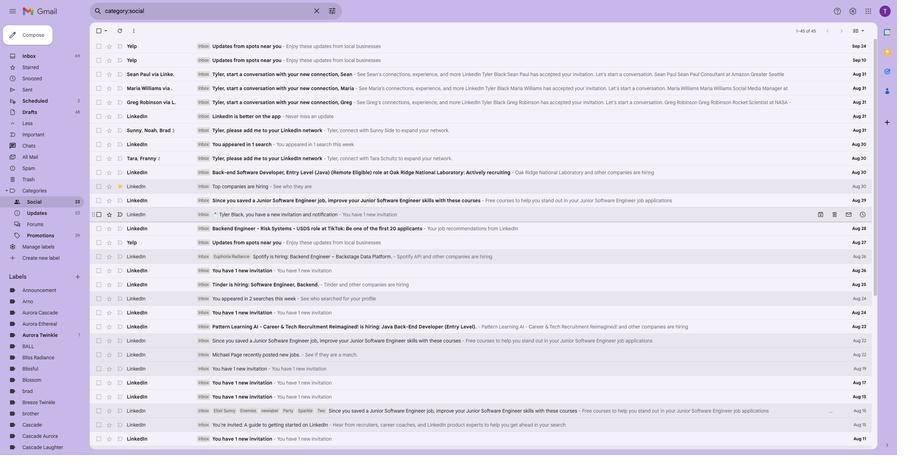 Task type: describe. For each thing, give the bounding box(es) containing it.
is down euphoria radiance
[[229, 282, 233, 288]]

12 row from the top
[[90, 194, 872, 208]]

schultz
[[381, 155, 397, 162]]

inbox since you saved a junior software engineer job, improve your junior software engineer skills with these courses - free courses to help you stand out in your junior software engineer job applications ͏ ͏ ͏ ͏ ͏ ͏ ͏ ͏ ͏ ͏ ͏ ͏ ͏ ͏ ͏ ͏ ͏ ͏ ͏ ͏ ͏ ͏ ͏ ͏ ͏ ͏ ͏ ͏ ͏ ͏ ͏ ͏ ͏ ͏ ͏ ͏ ͏ ͏ ͏ ͏ ͏ ͏ ͏ ͏ ͏ ͏ ͏ ͏ ͏ ͏ ͏ ͏ ͏ ͏ ͏ ͏ ͏ ͏ for aug 29
[[198, 197, 745, 204]]

aug 22 for free courses to help you stand out in your junior software engineer job applications ͏ ͏ ͏ ͏ ͏ ͏ ͏ ͏ ͏ ͏ ͏ ͏ ͏ ͏ ͏ ͏ ͏ ͏ ͏ ͏ ͏ ͏ ͏ ͏ ͏ ͏ ͏ ͏ ͏ ͏ ͏ ͏ ͏ ͏ ͏ ͏ ͏ ͏ ͏ ͏ ͏ ͏ ͏ ͏ ͏ ͏ ͏ ͏ ͏ ͏ ͏ ͏ ͏ ͏ ͏ ͏ ͏ ͏
[[854, 338, 867, 343]]

experts
[[466, 422, 483, 428]]

24 for enjoy these updates from local businesses ͏‌ ͏‌ ͏‌ ͏‌ ͏‌ ͏‌ ͏‌ ͏‌ ͏‌ ͏‌ ͏‌ ͏‌ ͏‌ ͏‌ ͏‌ ͏‌ ͏‌ ͏‌ ͏‌ ͏‌ ͏‌ ͏‌ ͏‌ ͏‌ ͏‌ ͏‌ ͏‌ ͏‌ ͏‌ ͏‌ ͏‌ ͏‌ ͏‌ ͏‌ ͏‌ ͏‌ ͏‌ ͏‌ ͏‌ ͏‌ ͏‌ ͏‌ ͏‌ ͏‌ ͏‌ ͏‌ ͏‌ ͏‌ ͏‌ ͏‌ ͏‌ ͏‌ ͏‌
[[862, 43, 867, 49]]

gmail image
[[22, 4, 61, 18]]

twinkle for breeze twinkle
[[39, 399, 55, 406]]

aurora for aurora cascade
[[22, 310, 37, 316]]

2 learning from the left
[[499, 324, 519, 330]]

inbox linkedin is better on the app - never miss an update ͏ ͏ ͏ ͏ ͏ ͏ ͏ ͏ ͏ ͏ ͏ ͏ ͏ ͏ ͏ ͏ ͏ ͏ ͏ ͏ ͏ ͏ ͏ ͏ ͏ ͏ ͏ ͏ ͏ ͏ ͏ ͏ ͏ ͏ ͏ ͏ ͏ ͏ ͏ ͏ ͏ ͏ ͏ ͏ ͏ ͏ ͏ ͏ ͏ ͏ ͏ ͏ ͏ ͏ ͏ ͏ ͏ ͏ ͏ ͏ ͏ ͏ ͏ ͏ ͏ ͏ ͏ ͏ ͏ ͏ ͏ ͏ ͏ ͏ ͏ ͏ ͏ ͏ ͏ ͏ ͏ ͏ ͏ ͏ ͏ ͏ ͏ ͏ ͏ ͏
[[198, 113, 447, 120]]

for
[[343, 296, 350, 302]]

skills for aug 22
[[407, 338, 418, 344]]

1 recruitment from the left
[[298, 324, 328, 330]]

25
[[862, 282, 867, 287]]

2 horizontal spatial search
[[551, 422, 566, 428]]

aug 17
[[854, 380, 867, 385]]

franny
[[140, 155, 156, 161]]

see left maria's
[[359, 85, 368, 92]]

29 row from the top
[[90, 432, 872, 446]]

coaches,
[[396, 422, 417, 428]]

13 row from the top
[[90, 208, 872, 222]]

maria's
[[369, 85, 385, 92]]

2 sean from the left
[[341, 71, 353, 77]]

eligible)
[[353, 169, 372, 176]]

aurora twinkle
[[22, 332, 58, 338]]

aug 27
[[853, 240, 867, 245]]

tyler black, you have a new invitation and notification
[[218, 211, 338, 218]]

inbox inside inbox tyler, start a conversation with your new connection, maria - see maria's connections, experience, and more linkedin tyler black maria williams has accepted your invitation. let's start a conversation. maria williams maria williams social media manager at
[[198, 86, 209, 91]]

aurora for aurora ethereal
[[22, 321, 37, 327]]

2 horizontal spatial 2
[[250, 296, 252, 302]]

expand for schultz
[[404, 155, 421, 162]]

2 horizontal spatial hiring:
[[365, 324, 381, 330]]

sep for sep 24
[[853, 43, 861, 49]]

row containing sunny
[[90, 123, 872, 137]]

improve for aug 22
[[320, 338, 338, 344]]

connect for sunny
[[340, 127, 358, 134]]

product
[[448, 422, 465, 428]]

promotions
[[27, 232, 54, 239]]

all mail
[[22, 154, 38, 160]]

aug for row containing sean paul via linke.
[[854, 72, 862, 77]]

aug for 27th row
[[854, 408, 862, 413]]

experience, for maria's
[[416, 85, 442, 92]]

connection, for sean
[[311, 71, 340, 77]]

31 for never miss an update ͏ ͏ ͏ ͏ ͏ ͏ ͏ ͏ ͏ ͏ ͏ ͏ ͏ ͏ ͏ ͏ ͏ ͏ ͏ ͏ ͏ ͏ ͏ ͏ ͏ ͏ ͏ ͏ ͏ ͏ ͏ ͏ ͏ ͏ ͏ ͏ ͏ ͏ ͏ ͏ ͏ ͏ ͏ ͏ ͏ ͏ ͏ ͏ ͏ ͏ ͏ ͏ ͏ ͏ ͏ ͏ ͏ ͏ ͏ ͏ ͏ ͏ ͏ ͏ ͏ ͏ ͏ ͏ ͏ ͏ ͏ ͏ ͏ ͏ ͏ ͏ ͏ ͏ ͏ ͏ ͏ ͏ ͏ ͏ ͏ ͏ ͏ ͏ ͏ ͏
[[863, 114, 867, 119]]

more for maria
[[453, 85, 464, 92]]

inbox you have 1 new invitation - you have 1 new invitation ͏ ͏ ͏ ͏ ͏ ͏ ͏ ͏ ͏ ͏ ͏ ͏ ͏ ͏ ͏ ͏ ͏ ͏ ͏ ͏ ͏ ͏ ͏ ͏ ͏ ͏ ͏ ͏ ͏ ͏ ͏ ͏ ͏ ͏ ͏ ͏ ͏ ͏ ͏ ͏ ͏ ͏ ͏ ͏ ͏ ͏ ͏ ͏ ͏ ͏ ͏ ͏ ͏ ͏ ͏ ͏ ͏ ͏ ͏ ͏ ͏ ͏ ͏ ͏ ͏ ͏ ͏ ͏ ͏ ͏ ͏ ͏ ͏ ͏ ͏ ͏ ͏ ͏ ͏ ͏ ͏ ͏ ͏ ͏ ͏ ͏ ͏ ͏ for aug 19
[[198, 366, 437, 372]]

10
[[862, 58, 867, 63]]

row containing sean paul via linke.
[[90, 67, 872, 81]]

cascade for cascade laughter
[[22, 444, 42, 451]]

sent link
[[22, 87, 33, 93]]

applications for aug 22
[[626, 338, 653, 344]]

2 vertical spatial free
[[582, 408, 592, 414]]

more image
[[130, 27, 137, 34]]

skills for aug 29
[[422, 197, 434, 204]]

inbox tyler, start a conversation with your new connection, maria - see maria's connections, experience, and more linkedin tyler black maria williams has accepted your invitation. let's start a conversation. maria williams maria williams social media manager at
[[198, 85, 788, 92]]

black for greg
[[494, 99, 506, 106]]

recruiters,
[[357, 422, 379, 428]]

2 paul from the left
[[520, 71, 530, 77]]

inbox you have 1 new invitation - you have 1 new invitation ͏ ͏ ͏ ͏ ͏ ͏ ͏ ͏ ͏ ͏ ͏ ͏ ͏ ͏ ͏ ͏ ͏ ͏ ͏ ͏ ͏ ͏ ͏ ͏ ͏ ͏ ͏ ͏ ͏ ͏ ͏ ͏ ͏ ͏ ͏ ͏ ͏ ͏ ͏ ͏ ͏ ͏ ͏ ͏ ͏ ͏ ͏ ͏ ͏ ͏ ͏ ͏ ͏ ͏ ͏ ͏ ͏ ͏ ͏ ͏ ͏ ͏ ͏ ͏ ͏ ͏ ͏ ͏ ͏ ͏ ͏ ͏ ͏ ͏ ͏ ͏ ͏ ͏ ͏ ͏ ͏ ͏ ͏ ͏ ͏ ͏ ͏ ͏ for aug 17
[[198, 380, 443, 386]]

inbox inside inbox you appeared in 2 searches this week - see who searched for your profile ͏ ͏ ͏ ͏ ͏ ͏ ͏ ͏ ͏ ͏ ͏ ͏ ͏ ͏ ͏ ͏ ͏ ͏ ͏ ͏ ͏ ͏ ͏ ͏ ͏ ͏ ͏ ͏ ͏ ͏ ͏ ͏ ͏ ͏ ͏ ͏ ͏ ͏ ͏ ͏ ͏ ͏ ͏ ͏ ͏ ͏ ͏ ͏ ͏ ͏ ͏ ͏ ͏ ͏ ͏ ͏ ͏ ͏ ͏ ͏ ͏ ͏ ͏ ͏ ͏ ͏ ͏ ͏ ͏ ͏ ͏ ͏ ͏ ͏ ͏ ͏ ͏ ͏ ͏ ͏ ͏ ͏ ͏ ͏
[[198, 296, 209, 301]]

1 horizontal spatial on
[[303, 422, 308, 428]]

cascade laughter link
[[22, 444, 63, 451]]

2 vertical spatial stand
[[638, 408, 651, 414]]

1 horizontal spatial this
[[333, 141, 341, 148]]

career
[[381, 422, 395, 428]]

via for linke.
[[152, 71, 159, 77]]

experience, for greg's
[[412, 99, 438, 106]]

has for robinson
[[541, 99, 549, 106]]

enemies
[[240, 408, 257, 413]]

profile
[[362, 296, 376, 302]]

5 greg from the left
[[699, 99, 710, 106]]

inbox updates from spots near you - enjoy these updates from local businesses ͏‌ ͏‌ ͏‌ ͏‌ ͏‌ ͏‌ ͏‌ ͏‌ ͏‌ ͏‌ ͏‌ ͏‌ ͏‌ ͏‌ ͏‌ ͏‌ ͏‌ ͏‌ ͏‌ ͏‌ ͏‌ ͏‌ ͏‌ ͏‌ ͏‌ ͏‌ ͏‌ ͏‌ ͏‌ ͏‌ ͏‌ ͏‌ ͏‌ ͏‌ ͏‌ ͏‌ ͏‌ ͏‌ ͏‌ ͏‌ ͏‌ ͏‌ ͏‌ ͏‌ ͏‌ ͏‌ ͏‌ ͏‌ ͏‌ ͏‌ ͏‌ ͏‌ ͏‌ for sep 24
[[198, 43, 448, 49]]

2 vertical spatial improve
[[436, 408, 454, 414]]

nasa
[[775, 99, 788, 106]]

near for aug 27
[[261, 239, 272, 246]]

inbox inside inbox back-end software developer, entry level (java) (remote eligible) role at oak ridge national laboratory: actively recruiting - oak ridge national laboratory and other companies are hiring ͏ ͏ ͏ ͏ ͏ ͏ ͏ ͏ ͏ ͏ ͏ ͏ ͏ ͏ ͏ ͏ ͏ ͏ ͏ ͏ ͏ ͏ ͏ ͏ ͏ ͏ ͏ ͏ ͏ ͏ ͏ ͏ ͏ ͏ ͏ ͏ ͏ ͏ ͏ ͏ ͏ ͏ ͏ ͏ ͏ ͏ ͏ ͏ ͏ ͏ ͏ ͏ ͏ ͏ ͏ ͏ ͏ ͏ ͏ ͏ ͏ ͏ ͏ ͏ ͏ ͏ ͏ ͏ ͏ ͏
[[198, 170, 209, 175]]

is down risk
[[270, 254, 274, 260]]

aug for sixth row from the bottom of the page
[[854, 380, 862, 385]]

inbox inside inbox you're invited: a guide to getting started on linkedin - hear from recruiters, career coaches, and linkedin product experts to help you get ahead in your search ‌ ‌ ‌ ‌ ‌ ‌ ‌ ‌ ‌ ‌ ‌ ‌ ‌ ‌ ‌ ‌ ‌ ‌ ‌ ‌ ‌ ‌ ‌ ‌ ‌ ‌ ‌ ‌ ‌ ‌ ‌ ‌ ‌ ‌ ‌ ‌ ‌ ‌ ‌ ‌ ‌ ‌ ‌ ‌ ‌ ‌ ‌ ‌ ‌
[[198, 422, 209, 427]]

inbox you're invited: a guide to getting started on linkedin - hear from recruiters, career coaches, and linkedin product experts to help you get ahead in your search ‌ ‌ ‌ ‌ ‌ ‌ ‌ ‌ ‌ ‌ ‌ ‌ ‌ ‌ ‌ ‌ ‌ ‌ ‌ ‌ ‌ ‌ ‌ ‌ ‌ ‌ ‌ ‌ ‌ ‌ ‌ ‌ ‌ ‌ ‌ ‌ ‌ ‌ ‌ ‌ ‌ ‌ ‌ ‌ ‌ ‌ ‌ ‌ ‌
[[198, 422, 628, 428]]

newlabel
[[261, 408, 278, 413]]

spam
[[22, 165, 35, 171]]

1 horizontal spatial tara
[[370, 155, 380, 162]]

radiance for euphoria radiance
[[232, 254, 250, 259]]

create new label link
[[22, 255, 60, 261]]

aug for 5th row from the bottom of the page
[[853, 394, 861, 399]]

20
[[390, 225, 396, 232]]

cascade aurora link
[[22, 433, 58, 439]]

your
[[427, 225, 437, 232]]

2 robinson from the left
[[519, 99, 540, 106]]

tyler, for tyler, connect with tara schultz to expand your network. ͏ ͏ ͏ ͏ ͏ ͏ ͏ ͏ ͏ ͏ ͏ ͏ ͏ ͏ ͏ ͏ ͏ ͏ ͏ ͏ ͏ ͏ ͏ ͏ ͏ ͏ ͏ ͏ ͏ ͏ ͏ ͏ ͏ ͏ ͏ ͏ ͏ ͏ ͏ ͏ ͏ ͏ ͏ ͏ ͏ ͏ ͏ ͏ ͏ ͏ ͏ ͏ ͏ ͏ ͏ ͏ ͏ ͏ ͏ ͏ ͏ ͏ ͏ ͏ ͏ ͏ ͏ ͏ ͏ ͏ ͏ ͏
[[212, 155, 225, 162]]

0 vertical spatial back-
[[212, 169, 227, 176]]

2 maria from the left
[[341, 85, 354, 92]]

1 learning from the left
[[231, 324, 252, 330]]

developer,
[[260, 169, 285, 176]]

1 horizontal spatial of
[[807, 28, 811, 33]]

recruiting
[[487, 169, 511, 176]]

better
[[239, 113, 254, 120]]

8 row from the top
[[90, 137, 872, 151]]

inbox inside inbox tyler, start a conversation with your new connection, greg - see greg's connections, experience, and more linkedin tyler black greg robinson has accepted your invitation. let's start a conversation. greg robinson greg robinson rocket scientist at nasa -
[[198, 100, 209, 105]]

clear search image
[[310, 4, 324, 18]]

two
[[318, 408, 325, 413]]

noah
[[144, 127, 157, 133]]

row containing tara
[[90, 151, 872, 165]]

arno link
[[22, 298, 33, 305]]

improve for aug 29
[[328, 197, 348, 204]]

0 horizontal spatial sunny
[[127, 127, 142, 133]]

see left sean's
[[357, 71, 366, 77]]

sparkle
[[298, 408, 313, 413]]

69
[[75, 53, 80, 59]]

inbox pattern learning ai - career & tech recruitment reimagined! is hiring: java back-end developer (entry level). - pattern learning ai - career & tech recruitment reimagined! and other companies are hiring ͏ ͏ ͏ ͏ ͏ ͏ ͏ ͏ ͏ ͏ ͏ ͏ ͏ ͏ ͏ ͏ ͏ ͏ ͏ ͏ ͏ ͏ ͏ ͏ ͏ ͏ ͏ ͏ ͏ ͏ ͏ ͏ ͏ ͏ ͏ ͏ ͏ ͏ ͏ ͏ ͏ ͏ ͏ ͏ ͏ ͏ ͏ ͏ ͏ ͏ ͏ ͏ ͏
[[198, 324, 755, 330]]

black for sean
[[494, 71, 506, 77]]

.
[[171, 85, 173, 92]]

brother link
[[22, 411, 39, 417]]

sep for sep 10
[[853, 58, 861, 63]]

job, for aug 29
[[318, 197, 327, 204]]

inbox you have 1 new invitation - you have 1 new invitation ͏ ͏ ͏ ͏ ͏ ͏ ͏ ͏ ͏ ͏ ͏ ͏ ͏ ͏ ͏ ͏ ͏ ͏ ͏ ͏ ͏ ͏ ͏ ͏ ͏ ͏ ͏ ͏ ͏ ͏ ͏ ͏ ͏ ͏ ͏ ͏ ͏ ͏ ͏ ͏ ͏ ͏ ͏ ͏ ͏ ͏ ͏ ͏ ͏ ͏ ͏ ͏ ͏ ͏ ͏ ͏ ͏ ͏ ͏ ͏ ͏ ͏ ͏ ͏ ͏ ͏ ͏ ͏ ͏ ͏ ͏ ͏ ͏ ͏ ͏ ͏ ͏ ͏ ͏ ͏ ͏ ͏ ͏ ͏ ͏ ͏ ͏ ͏ for aug 11
[[198, 436, 443, 442]]

2 spotify from the left
[[397, 254, 413, 260]]

conversation for tyler, start a conversation with your new connection, sean
[[244, 71, 275, 77]]

labels heading
[[9, 273, 74, 281]]

1 sean from the left
[[127, 71, 139, 77]]

cascade laughter
[[22, 444, 63, 451]]

appeared up entry
[[286, 141, 307, 148]]

app
[[272, 113, 281, 120]]

see left greg's
[[357, 99, 366, 106]]

toolbar inside row
[[814, 211, 870, 218]]

forums
[[27, 221, 44, 228]]

2 row from the top
[[90, 53, 872, 67]]

inbox updates from spots near you - enjoy these updates from local businesses ͏‌ ͏‌ ͏‌ ͏‌ ͏‌ ͏‌ ͏‌ ͏‌ ͏‌ ͏‌ ͏‌ ͏‌ ͏‌ ͏‌ ͏‌ ͏‌ ͏‌ ͏‌ ͏‌ ͏‌ ͏‌ ͏‌ ͏‌ ͏‌ ͏‌ ͏‌ ͏‌ ͏‌ ͏‌ ͏‌ ͏‌ ͏‌ ͏‌ ͏‌ ͏‌ ͏‌ ͏‌ ͏‌ ͏‌ ͏‌ ͏‌ ͏‌ ͏‌ ͏‌ ͏‌ ͏‌ ͏‌ ͏‌ ͏‌ ͏‌ ͏‌ ͏‌ ͏‌ for sep 10
[[198, 57, 448, 63]]

0 horizontal spatial this
[[275, 296, 283, 302]]

2 vertical spatial since
[[329, 408, 341, 414]]

2 horizontal spatial ,
[[157, 127, 158, 133]]

21 row from the top
[[90, 320, 872, 334]]

l.
[[172, 99, 176, 106]]

accepted for paul
[[540, 71, 561, 77]]

side
[[385, 127, 395, 134]]

update
[[318, 113, 334, 120]]

1 maria from the left
[[127, 85, 140, 92]]

27
[[862, 240, 867, 245]]

26 for spotify is hiring: backend engineer – backstage data platform. - spotify api and other companies are hiring ͏ ͏ ͏ ͏ ͏ ͏ ͏ ͏ ͏ ͏ ͏ ͏ ͏ ͏ ͏ ͏ ͏ ͏ ͏ ͏ ͏ ͏ ͏ ͏ ͏ ͏ ͏ ͏ ͏ ͏ ͏ ͏ ͏ ͏ ͏ ͏ ͏ ͏ ͏ ͏ ͏ ͏ ͏ ͏ ͏ ͏ ͏ ͏ ͏ ͏ ͏ ͏ ͏ ͏ ͏ ͏ ͏ ͏ ͏ ͏ ͏ ͏ ͏ ͏ ͏ ͏ ͏ ͏ ͏ ͏ ͏ ͏ ͏ ͏ ͏ ͏ ͏ ͏ ͏
[[862, 254, 867, 259]]

less
[[22, 120, 33, 127]]

aug for 16th row
[[854, 254, 861, 259]]

aug for eighth row from the top of the page
[[852, 142, 860, 147]]

2 45 from the left
[[812, 28, 816, 33]]

31 for see greg's connections, experience, and more linkedin tyler black greg robinson has accepted your invitation. let's start a conversation. greg robinson greg robinson rocket scientist at nasa -
[[863, 100, 867, 105]]

breeze twinkle
[[22, 399, 55, 406]]

16 row from the top
[[90, 250, 872, 264]]

scientist
[[749, 99, 769, 106]]

1 vertical spatial hiring:
[[234, 282, 250, 288]]

guide
[[249, 422, 261, 428]]

conversation. for greg
[[634, 99, 664, 106]]

at right "manager"
[[784, 85, 788, 92]]

2 career from the left
[[529, 324, 544, 330]]

4 maria from the left
[[668, 85, 680, 92]]

twinkle for aurora twinkle
[[40, 332, 58, 338]]

at left amazon
[[726, 71, 731, 77]]

less button
[[0, 118, 84, 129]]

1 pattern from the left
[[212, 324, 230, 330]]

0 horizontal spatial who
[[283, 183, 292, 190]]

inbox inside inbox tyler, please add me to your linkedin network - tyler, connect with sunny side to expand your network. ͏ ͏ ͏ ͏ ͏ ͏ ͏ ͏ ͏ ͏ ͏ ͏ ͏ ͏ ͏ ͏ ͏ ͏ ͏ ͏ ͏ ͏ ͏ ͏ ͏ ͏ ͏ ͏ ͏ ͏ ͏ ͏ ͏ ͏ ͏ ͏ ͏ ͏ ͏ ͏ ͏ ͏ ͏ ͏ ͏ ͏ ͏ ͏ ͏ ͏ ͏ ͏ ͏ ͏ ͏ ͏ ͏ ͏ ͏ ͏ ͏ ͏ ͏ ͏ ͏ ͏ ͏ ͏ ͏ ͏ ͏ ͏ ͏
[[198, 128, 209, 133]]

aug for 25th row from the bottom of the page
[[854, 114, 862, 119]]

tyler for sean
[[482, 71, 493, 77]]

11
[[863, 436, 867, 441]]

hear
[[333, 422, 344, 428]]

1 horizontal spatial back-
[[394, 324, 409, 330]]

5 maria from the left
[[701, 85, 713, 92]]

4 greg from the left
[[665, 99, 676, 106]]

tyler, for see sean's connections, experience, and more linkedin tyler black sean paul has accepted your invitation. let's start a conversation. sean paul sean paul consultant at amazon greater seattle
[[212, 71, 225, 77]]

aug for 20th row from the bottom of the page
[[853, 184, 861, 189]]

local for sep 10
[[345, 57, 355, 63]]

inbox you have 1 new invitation - you have 1 new invitation ͏ ͏ ͏ ͏ ͏ ͏ ͏ ͏ ͏ ͏ ͏ ͏ ͏ ͏ ͏ ͏ ͏ ͏ ͏ ͏ ͏ ͏ ͏ ͏ ͏ ͏ ͏ ͏ ͏ ͏ ͏ ͏ ͏ ͏ ͏ ͏ ͏ ͏ ͏ ͏ ͏ ͏ ͏ ͏ ͏ ͏ ͏ ͏ ͏ ͏ ͏ ͏ ͏ ͏ ͏ ͏ ͏ ͏ ͏ ͏ ͏ ͏ ͏ ͏ ͏ ͏ ͏ ͏ ͏ ͏ ͏ ͏ ͏ ͏ ͏ ͏ ͏ ͏ ͏ ͏ ͏ ͏ ͏ ͏ ͏ ͏ ͏ ͏ for aug 15
[[198, 394, 443, 400]]

0 horizontal spatial on
[[255, 113, 261, 120]]

31 for see sean's connections, experience, and more linkedin tyler black sean paul has accepted your invitation. let's start a conversation. sean paul sean paul consultant at amazon greater seattle
[[863, 72, 867, 77]]

important
[[22, 131, 44, 138]]

cascade link
[[22, 422, 42, 428]]

5 sean from the left
[[678, 71, 689, 77]]

33
[[75, 199, 80, 204]]

platform.
[[372, 254, 392, 260]]

aug 24 for you have 1 new invitation ͏ ͏ ͏ ͏ ͏ ͏ ͏ ͏ ͏ ͏ ͏ ͏ ͏ ͏ ͏ ͏ ͏ ͏ ͏ ͏ ͏ ͏ ͏ ͏ ͏ ͏ ͏ ͏ ͏ ͏ ͏ ͏ ͏ ͏ ͏ ͏ ͏ ͏ ͏ ͏ ͏ ͏ ͏ ͏ ͏ ͏ ͏ ͏ ͏ ͏ ͏ ͏ ͏ ͏ ͏ ͏ ͏ ͏ ͏ ͏ ͏ ͏ ͏ ͏ ͏ ͏ ͏ ͏ ͏ ͏ ͏ ͏ ͏ ͏ ͏ ͏ ͏ ͏ ͏ ͏ ͏ ͏ ͏ ͏ ͏ ͏ ͏ ͏
[[853, 310, 867, 315]]

local for sep 24
[[345, 43, 355, 49]]

page
[[231, 352, 242, 358]]

0 vertical spatial role
[[373, 169, 382, 176]]

aug 24 for see who searched for your profile ͏ ͏ ͏ ͏ ͏ ͏ ͏ ͏ ͏ ͏ ͏ ͏ ͏ ͏ ͏ ͏ ͏ ͏ ͏ ͏ ͏ ͏ ͏ ͏ ͏ ͏ ͏ ͏ ͏ ͏ ͏ ͏ ͏ ͏ ͏ ͏ ͏ ͏ ͏ ͏ ͏ ͏ ͏ ͏ ͏ ͏ ͏ ͏ ͏ ͏ ͏ ͏ ͏ ͏ ͏ ͏ ͏ ͏ ͏ ͏ ͏ ͏ ͏ ͏ ͏ ͏ ͏ ͏ ͏ ͏ ͏ ͏ ͏ ͏ ͏ ͏ ͏ ͏ ͏ ͏ ͏ ͏ ͏ ͏
[[854, 296, 867, 301]]

1 horizontal spatial they
[[319, 352, 329, 358]]

spotify is hiring: backend engineer – backstage data platform. - spotify api and other companies are hiring ͏ ͏ ͏ ͏ ͏ ͏ ͏ ͏ ͏ ͏ ͏ ͏ ͏ ͏ ͏ ͏ ͏ ͏ ͏ ͏ ͏ ͏ ͏ ͏ ͏ ͏ ͏ ͏ ͏ ͏ ͏ ͏ ͏ ͏ ͏ ͏ ͏ ͏ ͏ ͏ ͏ ͏ ͏ ͏ ͏ ͏ ͏ ͏ ͏ ͏ ͏ ͏ ͏ ͏ ͏ ͏ ͏ ͏ ͏ ͏ ͏ ͏ ͏ ͏ ͏ ͏ ͏ ͏ ͏ ͏ ͏ ͏ ͏ ͏ ͏ ͏ ͏ ͏ ͏
[[253, 254, 592, 260]]

inbox since you saved a junior software engineer job, improve your junior software engineer skills with these courses - free courses to help you stand out in your junior software engineer job applications ͏ ͏ ͏ ͏ ͏ ͏ ͏ ͏ ͏ ͏ ͏ ͏ ͏ ͏ ͏ ͏ ͏ ͏ ͏ ͏ ͏ ͏ ͏ ͏ ͏ ͏ ͏ ͏ ͏ ͏ ͏ ͏ ͏ ͏ ͏ ͏ ͏ ͏ ͏ ͏ ͏ ͏ ͏ ͏ ͏ ͏ ͏ ͏ ͏ ͏ ͏ ͏ ͏ ͏ ͏ ͏ ͏ ͏ for aug 22
[[198, 338, 726, 344]]

inbox michael page recently posted new jobs. - see if they are a match. ‌ ‌ ‌ ‌ ‌ ‌ ‌ ‌ ‌ ‌ ‌ ‌ ‌ ‌ ‌ ‌ ‌ ‌ ‌ ‌ ‌ ‌ ‌ ‌ ‌ ‌ ‌ ‌ ‌ ‌ ‌ ‌ ‌ ‌ ‌ ‌ ‌ ‌ ‌ ‌ ‌ ‌ ‌ ‌ ‌ ‌ ‌ ‌ ‌ ‌ ‌ ‌ ‌ ‌ ‌ ‌ ‌ ‌ ‌ ‌ ‌ ‌ ‌ ‌ ‌ ‌ ‌ ‌ ‌ ‌ ‌ ‌ ‌ ‌ ‌ ‌ ‌ ‌ ‌ ‌ ‌ ‌ ‌ ‌ ‌ ‌ ‌ ‌
[[198, 352, 469, 358]]

1 vertical spatial role
[[311, 225, 321, 232]]

greg robinson via l.
[[127, 99, 176, 106]]

1 vertical spatial backend
[[290, 254, 310, 260]]

4 paul from the left
[[690, 71, 700, 77]]

15 row from the top
[[90, 236, 872, 250]]

2 national from the left
[[540, 169, 558, 176]]

aug for 17th row from the top of the page
[[853, 268, 861, 273]]

at left tiktok:
[[322, 225, 327, 232]]

aurora twinkle link
[[22, 332, 58, 338]]

1 tinder from the left
[[212, 282, 228, 288]]

businesses for sep 24
[[356, 43, 381, 49]]

2 pattern from the left
[[482, 324, 498, 330]]

11 row from the top
[[90, 180, 872, 194]]

aug for row containing sunny
[[854, 128, 862, 133]]

starred
[[22, 64, 39, 70]]

📩 image
[[212, 212, 218, 218]]

aug 15 for free courses to help you stand out in your junior software engineer job applications ͏ ͏ ͏ ͏ ͏ ͏ ͏ ͏ ͏ ͏ ͏ ͏ ͏ ͏ ͏ ͏ ͏ ͏ ͏ ͏ ͏ ͏ ͏ ͏ ͏ ͏ ͏ ͏ ͏ ͏ ͏ ͏ ͏ ͏ ͏ ͏ ͏ ͏ ͏ ͏ ͏ ͏ ͏ ͏ ͏ ͏ ͏ ͏ ͏ ͏ ͏ ͏ ͏ ͏ ͏ ͏ ͏ ͏
[[854, 408, 867, 413]]

aug 26 for spotify api and other companies are hiring ͏ ͏ ͏ ͏ ͏ ͏ ͏ ͏ ͏ ͏ ͏ ͏ ͏ ͏ ͏ ͏ ͏ ͏ ͏ ͏ ͏ ͏ ͏ ͏ ͏ ͏ ͏ ͏ ͏ ͏ ͏ ͏ ͏ ͏ ͏ ͏ ͏ ͏ ͏ ͏ ͏ ͏ ͏ ͏ ͏ ͏ ͏ ͏ ͏ ͏ ͏ ͏ ͏ ͏ ͏ ͏ ͏ ͏ ͏ ͏ ͏ ͏ ͏ ͏ ͏ ͏ ͏ ͏ ͏ ͏ ͏ ͏ ͏ ͏ ͏ ͏ ͏ ͏ ͏
[[854, 254, 867, 259]]

23 row from the top
[[90, 348, 872, 362]]

(java)
[[315, 169, 330, 176]]

conversation for tyler, start a conversation with your new connection, maria
[[244, 85, 275, 92]]

snoozed
[[22, 75, 42, 82]]

via for .
[[163, 85, 170, 92]]

new inside the labels navigation
[[39, 255, 48, 261]]

0 horizontal spatial they
[[294, 183, 304, 190]]

1 45 from the left
[[801, 28, 805, 33]]

Search mail text field
[[105, 8, 309, 15]]

at down schultz on the top
[[384, 169, 389, 176]]

categories link
[[22, 188, 47, 194]]

announcement
[[22, 287, 56, 293]]

out for aug 29
[[556, 197, 563, 204]]

3
[[172, 128, 174, 133]]

27 row from the top
[[90, 404, 872, 418]]

0 vertical spatial week
[[343, 141, 354, 148]]

enjoy for aug 27
[[286, 239, 298, 246]]

inbox inside inbox tinder is hiring: software engineer, backend. - tinder and other companies are hiring ͏ ͏ ͏ ͏ ͏ ͏ ͏ ͏ ͏ ͏ ͏ ͏ ͏ ͏ ͏ ͏ ͏ ͏ ͏ ͏ ͏ ͏ ͏ ͏ ͏ ͏ ͏ ͏ ͏ ͏ ͏ ͏ ͏ ͏ ͏ ͏ ͏ ͏ ͏ ͏ ͏ ͏ ͏ ͏ ͏ ͏ ͏ ͏ ͏ ͏ ͏ ͏ ͏ ͏ ͏ ͏ ͏ ͏ ͏ ͏ ͏ ͏ ͏ ͏ ͏ ͏ ͏ ͏ ͏ ͏ ͏ ͏ ͏ ͏ ͏ ͏ ͏ ͏ ͏ ͏ ͏ ͏
[[198, 282, 209, 287]]

posted
[[263, 352, 278, 358]]

2 williams from the left
[[524, 85, 542, 92]]

sent
[[22, 87, 33, 93]]

of inside row
[[364, 225, 369, 232]]

aug for tenth row from the bottom of the page
[[853, 324, 861, 329]]

see left if
[[305, 352, 314, 358]]

invitation. for robinson
[[584, 99, 605, 106]]

labels navigation
[[0, 22, 90, 455]]

2 vertical spatial job,
[[427, 408, 435, 414]]

53
[[75, 210, 80, 216]]

1 career from the left
[[263, 324, 280, 330]]

notification
[[313, 211, 338, 218]]

2 vertical spatial saved
[[352, 408, 365, 414]]

aurora cascade link
[[22, 310, 58, 316]]

laboratory
[[559, 169, 584, 176]]

1 vertical spatial week
[[284, 296, 296, 302]]

aurora ethereal link
[[22, 321, 57, 327]]

1 williams from the left
[[142, 85, 161, 92]]

14 row from the top
[[90, 222, 872, 236]]

2 vertical spatial applications
[[742, 408, 769, 414]]

29
[[862, 198, 867, 203]]

26 row from the top
[[90, 390, 872, 404]]

aug for third row from the bottom of the page
[[854, 422, 862, 427]]

network for tyler, connect with tara schultz to expand your network. ͏ ͏ ͏ ͏ ͏ ͏ ͏ ͏ ͏ ͏ ͏ ͏ ͏ ͏ ͏ ͏ ͏ ͏ ͏ ͏ ͏ ͏ ͏ ͏ ͏ ͏ ͏ ͏ ͏ ͏ ͏ ͏ ͏ ͏ ͏ ͏ ͏ ͏ ͏ ͏ ͏ ͏ ͏ ͏ ͏ ͏ ͏ ͏ ͏ ͏ ͏ ͏ ͏ ͏ ͏ ͏ ͏ ͏ ͏ ͏ ͏ ͏ ͏ ͏ ͏ ͏ ͏ ͏ ͏ ͏ ͏ ͏
[[303, 155, 323, 162]]

let's for sean
[[596, 71, 607, 77]]

1 ridge from the left
[[401, 169, 414, 176]]

3 robinson from the left
[[677, 99, 698, 106]]

2 recruitment from the left
[[562, 324, 589, 330]]

saved for aug 29
[[237, 197, 251, 204]]

recommendations
[[447, 225, 487, 232]]

0 vertical spatial hiring:
[[275, 254, 289, 260]]

3 greg from the left
[[507, 99, 518, 106]]

2 horizontal spatial out
[[652, 408, 660, 414]]

17 row from the top
[[90, 264, 872, 278]]

2 vertical spatial skills
[[524, 408, 534, 414]]

23
[[862, 324, 867, 329]]

2 horizontal spatial sunny
[[370, 127, 384, 134]]

at left 'nasa'
[[770, 99, 774, 106]]

appeared for you appeared in 2 searches this week
[[222, 296, 243, 302]]

connect for tara
[[340, 155, 358, 162]]

arno
[[22, 298, 33, 305]]

2 inside the labels navigation
[[78, 98, 80, 103]]

3 maria from the left
[[511, 85, 523, 92]]

24 for see who searched for your profile ͏ ͏ ͏ ͏ ͏ ͏ ͏ ͏ ͏ ͏ ͏ ͏ ͏ ͏ ͏ ͏ ͏ ͏ ͏ ͏ ͏ ͏ ͏ ͏ ͏ ͏ ͏ ͏ ͏ ͏ ͏ ͏ ͏ ͏ ͏ ͏ ͏ ͏ ͏ ͏ ͏ ͏ ͏ ͏ ͏ ͏ ͏ ͏ ͏ ͏ ͏ ͏ ͏ ͏ ͏ ͏ ͏ ͏ ͏ ͏ ͏ ͏ ͏ ͏ ͏ ͏ ͏ ͏ ͏ ͏ ͏ ͏ ͏ ͏ ͏ ͏ ͏ ͏ ͏ ͏ ͏ ͏ ͏ ͏
[[862, 296, 867, 301]]

4 sean from the left
[[655, 71, 666, 77]]

28 row from the top
[[90, 418, 872, 432]]

3 paul from the left
[[667, 71, 677, 77]]

searched
[[321, 296, 342, 302]]

cascade up ethereal
[[38, 310, 58, 316]]

aug for 23th row from the top
[[854, 352, 861, 357]]

manage
[[22, 244, 40, 250]]

me for tyler, connect with sunny side to expand your network. ͏ ͏ ͏ ͏ ͏ ͏ ͏ ͏ ͏ ͏ ͏ ͏ ͏ ͏ ͏ ͏ ͏ ͏ ͏ ͏ ͏ ͏ ͏ ͏ ͏ ͏ ͏ ͏ ͏ ͏ ͏ ͏ ͏ ͏ ͏ ͏ ͏ ͏ ͏ ͏ ͏ ͏ ͏ ͏ ͏ ͏ ͏ ͏ ͏ ͏ ͏ ͏ ͏ ͏ ͏ ͏ ͏ ͏ ͏ ͏ ͏ ͏ ͏ ͏ ͏ ͏ ͏ ͏ ͏ ͏ ͏ ͏ ͏
[[254, 127, 261, 134]]

22 for see if they are a match. ‌ ‌ ‌ ‌ ‌ ‌ ‌ ‌ ‌ ‌ ‌ ‌ ‌ ‌ ‌ ‌ ‌ ‌ ‌ ‌ ‌ ‌ ‌ ‌ ‌ ‌ ‌ ‌ ‌ ‌ ‌ ‌ ‌ ‌ ‌ ‌ ‌ ‌ ‌ ‌ ‌ ‌ ‌ ‌ ‌ ‌ ‌ ‌ ‌ ‌ ‌ ‌ ‌ ‌ ‌ ‌ ‌ ‌ ‌ ‌ ‌ ‌ ‌ ‌ ‌ ‌ ‌ ‌ ‌ ‌ ‌ ‌ ‌ ‌ ‌ ‌ ‌ ‌ ‌ ‌ ‌ ‌ ‌ ‌ ‌ ‌ ‌ ‌
[[862, 352, 867, 357]]

ethereal
[[39, 321, 57, 327]]

1 national from the left
[[416, 169, 436, 176]]

1 horizontal spatial sunny
[[224, 408, 236, 413]]

systems
[[272, 225, 292, 232]]

connections, for greg's
[[382, 99, 411, 106]]

2 oak from the left
[[515, 169, 524, 176]]

end
[[409, 324, 418, 330]]

manage labels link
[[22, 244, 55, 250]]

network. for side
[[431, 127, 450, 134]]



Task type: vqa. For each thing, say whether or not it's contained in the screenshot.
the 'Yelp.'
no



Task type: locate. For each thing, give the bounding box(es) containing it.
all mail link
[[22, 154, 38, 160]]

1 vertical spatial expand
[[404, 155, 421, 162]]

3 row from the top
[[90, 67, 872, 81]]

backend down usds
[[290, 254, 310, 260]]

1 22 from the top
[[862, 338, 867, 343]]

tyler down inbox tyler, start a conversation with your new connection, sean - see sean's connections, experience, and more linkedin tyler black sean paul has accepted your invitation. let's start a conversation. sean paul sean paul consultant at amazon greater seattle
[[486, 85, 496, 92]]

2 network from the top
[[303, 155, 323, 162]]

back- up top
[[212, 169, 227, 176]]

stand for aug 29
[[542, 197, 554, 204]]

back- right java
[[394, 324, 409, 330]]

on right the started
[[303, 422, 308, 428]]

inbox link
[[22, 53, 36, 59]]

2 add from the top
[[244, 155, 253, 162]]

1 me from the top
[[254, 127, 261, 134]]

inbox inside inbox pattern learning ai - career & tech recruitment reimagined! is hiring: java back-end developer (entry level). - pattern learning ai - career & tech recruitment reimagined! and other companies are hiring ͏ ͏ ͏ ͏ ͏ ͏ ͏ ͏ ͏ ͏ ͏ ͏ ͏ ͏ ͏ ͏ ͏ ͏ ͏ ͏ ͏ ͏ ͏ ͏ ͏ ͏ ͏ ͏ ͏ ͏ ͏ ͏ ͏ ͏ ͏ ͏ ͏ ͏ ͏ ͏ ͏ ͏ ͏ ͏ ͏ ͏ ͏ ͏ ͏ ͏ ͏ ͏ ͏
[[198, 324, 209, 329]]

2 greg from the left
[[341, 99, 352, 106]]

updates inside the labels navigation
[[27, 210, 47, 216]]

30 row from the top
[[90, 446, 872, 455]]

tyler up inbox tyler, start a conversation with your new connection, maria - see maria's connections, experience, and more linkedin tyler black maria williams has accepted your invitation. let's start a conversation. maria williams maria williams social media manager at
[[482, 71, 493, 77]]

0 vertical spatial expand
[[402, 127, 418, 134]]

inbox you have 1 new invitation - you have 1 new invitation ͏ ͏ ͏ ͏ ͏ ͏ ͏ ͏ ͏ ͏ ͏ ͏ ͏ ͏ ͏ ͏ ͏ ͏ ͏ ͏ ͏ ͏ ͏ ͏ ͏ ͏ ͏ ͏ ͏ ͏ ͏ ͏ ͏ ͏ ͏ ͏ ͏ ͏ ͏ ͏ ͏ ͏ ͏ ͏ ͏ ͏ ͏ ͏ ͏ ͏ ͏ ͏ ͏ ͏ ͏ ͏ ͏ ͏ ͏ ͏ ͏ ͏ ͏ ͏ ͏ ͏ ͏ ͏ ͏ ͏ ͏ ͏ ͏ ͏ ͏ ͏ ͏ ͏ ͏ ͏ ͏ ͏ ͏ ͏ ͏ ͏ ͏ ͏ for aug 26
[[198, 268, 443, 274]]

main content
[[90, 22, 878, 455]]

0 horizontal spatial skills
[[407, 338, 418, 344]]

oak down schultz on the top
[[390, 169, 399, 176]]

engineer
[[296, 197, 317, 204], [400, 197, 421, 204], [616, 197, 636, 204], [235, 225, 256, 232], [311, 254, 331, 260], [290, 338, 309, 344], [386, 338, 406, 344], [597, 338, 617, 344], [406, 408, 426, 414], [503, 408, 522, 414], [713, 408, 733, 414]]

1 vertical spatial 26
[[862, 268, 867, 273]]

see down backend.
[[301, 296, 309, 302]]

1 vertical spatial conversation
[[244, 85, 275, 92]]

week down inbox tyler, please add me to your linkedin network - tyler, connect with sunny side to expand your network. ͏ ͏ ͏ ͏ ͏ ͏ ͏ ͏ ͏ ͏ ͏ ͏ ͏ ͏ ͏ ͏ ͏ ͏ ͏ ͏ ͏ ͏ ͏ ͏ ͏ ͏ ͏ ͏ ͏ ͏ ͏ ͏ ͏ ͏ ͏ ͏ ͏ ͏ ͏ ͏ ͏ ͏ ͏ ͏ ͏ ͏ ͏ ͏ ͏ ͏ ͏ ͏ ͏ ͏ ͏ ͏ ͏ ͏ ͏ ͏ ͏ ͏ ͏ ͏ ͏ ͏ ͏ ͏ ͏ ͏ ͏ ͏ ͏
[[343, 141, 354, 148]]

support image
[[834, 7, 842, 15]]

updates for sep 24
[[314, 43, 332, 49]]

michael
[[212, 352, 230, 358]]

1 horizontal spatial learning
[[499, 324, 519, 330]]

tyler down inbox tyler, start a conversation with your new connection, maria - see maria's connections, experience, and more linkedin tyler black maria williams has accepted your invitation. let's start a conversation. maria williams maria williams social media manager at
[[482, 99, 493, 106]]

let's
[[596, 71, 607, 77], [609, 85, 620, 92], [606, 99, 617, 106]]

2 vertical spatial conversation.
[[634, 99, 664, 106]]

30 for tyler, connect with tara schultz to expand your network. ͏ ͏ ͏ ͏ ͏ ͏ ͏ ͏ ͏ ͏ ͏ ͏ ͏ ͏ ͏ ͏ ͏ ͏ ͏ ͏ ͏ ͏ ͏ ͏ ͏ ͏ ͏ ͏ ͏ ͏ ͏ ͏ ͏ ͏ ͏ ͏ ͏ ͏ ͏ ͏ ͏ ͏ ͏ ͏ ͏ ͏ ͏ ͏ ͏ ͏ ͏ ͏ ͏ ͏ ͏ ͏ ͏ ͏ ͏ ͏ ͏ ͏ ͏ ͏ ͏ ͏ ͏ ͏ ͏ ͏ ͏ ͏
[[862, 156, 867, 161]]

tara left schultz on the top
[[370, 155, 380, 162]]

1 horizontal spatial national
[[540, 169, 558, 176]]

connection, for maria
[[311, 85, 340, 92]]

5 aug 31 from the top
[[854, 128, 867, 133]]

0 horizontal spatial learning
[[231, 324, 252, 330]]

aug for 7th row from the bottom
[[854, 366, 862, 371]]

tab list
[[878, 22, 898, 430]]

please up end
[[227, 155, 242, 162]]

if
[[315, 352, 318, 358]]

2 connection, from the top
[[311, 85, 340, 92]]

inbox
[[198, 43, 209, 49], [22, 53, 36, 59], [198, 58, 209, 63], [198, 72, 209, 77], [198, 86, 209, 91], [198, 100, 209, 105], [198, 114, 209, 119], [198, 128, 209, 133], [198, 142, 209, 147], [198, 156, 209, 161], [198, 170, 209, 175], [198, 184, 209, 189], [198, 198, 209, 203], [198, 212, 209, 217], [198, 226, 209, 231], [198, 240, 209, 245], [198, 254, 209, 259], [198, 268, 209, 273], [198, 282, 209, 287], [198, 296, 209, 301], [198, 310, 209, 315], [198, 324, 209, 329], [198, 338, 209, 343], [198, 352, 209, 357], [198, 366, 209, 371], [198, 380, 209, 385], [198, 394, 209, 399], [198, 408, 209, 413], [198, 422, 209, 427], [198, 436, 209, 441]]

aug 22 down aug 23
[[854, 338, 867, 343]]

updates for sep 10
[[314, 57, 332, 63]]

19
[[863, 366, 867, 371]]

conversation. for maria
[[637, 85, 667, 92]]

0 horizontal spatial week
[[284, 296, 296, 302]]

inbox you have 1 new invitation - you have 1 new invitation ͏ ͏ ͏ ͏ ͏ ͏ ͏ ͏ ͏ ͏ ͏ ͏ ͏ ͏ ͏ ͏ ͏ ͏ ͏ ͏ ͏ ͏ ͏ ͏ ͏ ͏ ͏ ͏ ͏ ͏ ͏ ͏ ͏ ͏ ͏ ͏ ͏ ͏ ͏ ͏ ͏ ͏ ͏ ͏ ͏ ͏ ͏ ͏ ͏ ͏ ͏ ͏ ͏ ͏ ͏ ͏ ͏ ͏ ͏ ͏ ͏ ͏ ͏ ͏ ͏ ͏ ͏ ͏ ͏ ͏ ͏ ͏ ͏ ͏ ͏ ͏ ͏ ͏ ͏ ͏ ͏ ͏ ͏ ͏ ͏ ͏ ͏ ͏ for aug 24
[[198, 310, 443, 316]]

4 row from the top
[[90, 81, 872, 95]]

2 reimagined! from the left
[[590, 324, 618, 330]]

aug 30 for tyler, connect with tara schultz to expand your network. ͏ ͏ ͏ ͏ ͏ ͏ ͏ ͏ ͏ ͏ ͏ ͏ ͏ ͏ ͏ ͏ ͏ ͏ ͏ ͏ ͏ ͏ ͏ ͏ ͏ ͏ ͏ ͏ ͏ ͏ ͏ ͏ ͏ ͏ ͏ ͏ ͏ ͏ ͏ ͏ ͏ ͏ ͏ ͏ ͏ ͏ ͏ ͏ ͏ ͏ ͏ ͏ ͏ ͏ ͏ ͏ ͏ ͏ ͏ ͏ ͏ ͏ ͏ ͏ ͏ ͏ ͏ ͏ ͏ ͏ ͏ ͏
[[852, 156, 867, 161]]

connection, for greg
[[311, 99, 340, 106]]

add for tyler, connect with sunny side to expand your network. ͏ ͏ ͏ ͏ ͏ ͏ ͏ ͏ ͏ ͏ ͏ ͏ ͏ ͏ ͏ ͏ ͏ ͏ ͏ ͏ ͏ ͏ ͏ ͏ ͏ ͏ ͏ ͏ ͏ ͏ ͏ ͏ ͏ ͏ ͏ ͏ ͏ ͏ ͏ ͏ ͏ ͏ ͏ ͏ ͏ ͏ ͏ ͏ ͏ ͏ ͏ ͏ ͏ ͏ ͏ ͏ ͏ ͏ ͏ ͏ ͏ ͏ ͏ ͏ ͏ ͏ ͏ ͏ ͏ ͏ ͏ ͏ ͏
[[244, 127, 253, 134]]

2 vertical spatial black
[[494, 99, 506, 106]]

spots
[[246, 43, 259, 49], [246, 57, 259, 63], [246, 239, 259, 246]]

are
[[634, 169, 641, 176], [248, 183, 255, 190], [305, 183, 312, 190], [472, 254, 479, 260], [388, 282, 395, 288], [668, 324, 675, 330], [330, 352, 338, 358]]

network
[[303, 127, 323, 134], [303, 155, 323, 162]]

0 horizontal spatial the
[[263, 113, 271, 120]]

local for aug 27
[[345, 239, 355, 246]]

1 horizontal spatial ai
[[520, 324, 524, 330]]

0 vertical spatial spots
[[246, 43, 259, 49]]

2 near from the top
[[261, 57, 272, 63]]

1 spotify from the left
[[253, 254, 269, 260]]

network up the level
[[303, 155, 323, 162]]

2 aug 31 from the top
[[854, 86, 867, 91]]

aug 31 for see maria's connections, experience, and more linkedin tyler black maria williams has accepted your invitation. let's start a conversation. maria williams maria williams social media manager at
[[854, 86, 867, 91]]

refresh image
[[116, 27, 123, 34]]

26 down the 27
[[862, 254, 867, 259]]

24 up 23
[[862, 310, 867, 315]]

yelp for aug 27
[[127, 239, 137, 246]]

‌
[[313, 183, 313, 190], [314, 183, 314, 190], [316, 183, 316, 190], [317, 183, 317, 190], [318, 183, 318, 190], [320, 183, 320, 190], [321, 183, 321, 190], [322, 183, 322, 190], [323, 183, 323, 190], [325, 183, 325, 190], [326, 183, 326, 190], [327, 183, 327, 190], [328, 183, 328, 190], [330, 183, 330, 190], [331, 183, 331, 190], [332, 183, 332, 190], [333, 183, 333, 190], [335, 183, 335, 190], [336, 183, 336, 190], [337, 183, 337, 190], [338, 183, 338, 190], [340, 183, 340, 190], [341, 183, 341, 190], [342, 183, 342, 190], [343, 183, 343, 190], [345, 183, 345, 190], [346, 183, 346, 190], [347, 183, 347, 190], [348, 183, 348, 190], [350, 183, 350, 190], [351, 183, 351, 190], [352, 183, 352, 190], [353, 183, 353, 190], [355, 183, 355, 190], [356, 183, 356, 190], [357, 183, 357, 190], [358, 183, 358, 190], [360, 183, 360, 190], [361, 183, 361, 190], [362, 183, 362, 190], [363, 183, 363, 190], [365, 183, 365, 190], [366, 183, 366, 190], [367, 183, 367, 190], [369, 183, 369, 190], [370, 183, 370, 190], [371, 183, 371, 190], [372, 183, 372, 190], [374, 183, 374, 190], [375, 183, 375, 190], [376, 183, 376, 190], [377, 183, 377, 190], [379, 183, 379, 190], [380, 183, 380, 190], [381, 183, 381, 190], [382, 183, 382, 190], [384, 183, 384, 190], [385, 183, 385, 190], [386, 183, 386, 190], [387, 183, 387, 190], [389, 183, 389, 190], [390, 183, 390, 190], [391, 183, 391, 190], [392, 183, 392, 190], [394, 183, 394, 190], [395, 183, 395, 190], [396, 183, 396, 190], [397, 183, 397, 190], [399, 183, 399, 190], [400, 183, 400, 190], [401, 183, 401, 190], [402, 183, 402, 190], [404, 183, 404, 190], [405, 183, 405, 190], [406, 183, 406, 190], [407, 183, 407, 190], [409, 183, 409, 190], [410, 183, 410, 190], [411, 183, 411, 190], [412, 183, 412, 190], [414, 183, 414, 190], [415, 183, 415, 190], [416, 183, 416, 190], [418, 183, 418, 190], [419, 183, 419, 190], [420, 183, 420, 190], [421, 183, 421, 190], [423, 183, 423, 190], [424, 183, 424, 190], [425, 183, 425, 190], [426, 183, 426, 190], [428, 183, 428, 190], [359, 352, 359, 358], [360, 352, 360, 358], [362, 352, 362, 358], [363, 352, 363, 358], [364, 352, 364, 358], [366, 352, 366, 358], [367, 352, 367, 358], [368, 352, 368, 358], [369, 352, 369, 358], [371, 352, 371, 358], [372, 352, 372, 358], [373, 352, 373, 358], [374, 352, 374, 358], [376, 352, 376, 358], [377, 352, 377, 358], [378, 352, 378, 358], [379, 352, 379, 358], [381, 352, 381, 358], [382, 352, 382, 358], [383, 352, 383, 358], [384, 352, 384, 358], [386, 352, 386, 358], [387, 352, 387, 358], [388, 352, 388, 358], [389, 352, 389, 358], [391, 352, 391, 358], [392, 352, 392, 358], [393, 352, 393, 358], [394, 352, 394, 358], [396, 352, 396, 358], [397, 352, 397, 358], [398, 352, 398, 358], [399, 352, 399, 358], [401, 352, 401, 358], [402, 352, 402, 358], [403, 352, 403, 358], [404, 352, 404, 358], [406, 352, 406, 358], [407, 352, 407, 358], [408, 352, 408, 358], [409, 352, 409, 358], [411, 352, 411, 358], [412, 352, 412, 358], [413, 352, 413, 358], [415, 352, 415, 358], [416, 352, 416, 358], [417, 352, 417, 358], [418, 352, 418, 358], [420, 352, 420, 358], [421, 352, 421, 358], [422, 352, 422, 358], [423, 352, 423, 358], [425, 352, 425, 358], [426, 352, 426, 358], [427, 352, 427, 358], [428, 352, 428, 358], [430, 352, 430, 358], [431, 352, 431, 358], [432, 352, 432, 358], [433, 352, 433, 358], [435, 352, 435, 358], [436, 352, 436, 358], [437, 352, 437, 358], [438, 352, 438, 358], [440, 352, 440, 358], [441, 352, 441, 358], [442, 352, 442, 358], [443, 352, 443, 358], [445, 352, 445, 358], [446, 352, 446, 358], [447, 352, 447, 358], [448, 352, 448, 358], [450, 352, 450, 358], [451, 352, 451, 358], [452, 352, 452, 358], [453, 352, 453, 358], [455, 352, 455, 358], [456, 352, 456, 358], [457, 352, 457, 358], [459, 352, 459, 358], [460, 352, 460, 358], [461, 352, 461, 358], [462, 352, 462, 358], [464, 352, 464, 358], [465, 352, 465, 358], [466, 352, 466, 358], [467, 352, 467, 358], [469, 352, 469, 358], [567, 422, 567, 428], [569, 422, 569, 428], [570, 422, 570, 428], [571, 422, 571, 428], [572, 422, 572, 428], [574, 422, 574, 428], [575, 422, 575, 428], [576, 422, 576, 428], [577, 422, 577, 428], [579, 422, 579, 428], [580, 422, 580, 428], [581, 422, 581, 428], [582, 422, 582, 428], [584, 422, 584, 428], [585, 422, 585, 428], [586, 422, 586, 428], [587, 422, 587, 428], [589, 422, 589, 428], [590, 422, 590, 428], [591, 422, 591, 428], [592, 422, 592, 428], [594, 422, 594, 428], [595, 422, 595, 428], [596, 422, 596, 428], [597, 422, 597, 428], [599, 422, 599, 428], [600, 422, 600, 428], [601, 422, 601, 428], [603, 422, 603, 428], [604, 422, 604, 428], [605, 422, 605, 428], [606, 422, 606, 428], [608, 422, 608, 428], [609, 422, 609, 428], [610, 422, 610, 428], [611, 422, 611, 428], [613, 422, 613, 428], [614, 422, 614, 428], [615, 422, 615, 428], [616, 422, 616, 428], [618, 422, 618, 428], [619, 422, 619, 428], [620, 422, 620, 428], [621, 422, 621, 428], [623, 422, 623, 428], [624, 422, 624, 428], [625, 422, 625, 428], [626, 422, 626, 428], [628, 422, 628, 428]]

20 row from the top
[[90, 306, 872, 320]]

aug for 18th row
[[853, 282, 861, 287]]

2 vertical spatial out
[[652, 408, 660, 414]]

7 row from the top
[[90, 123, 872, 137]]

tyler,
[[212, 71, 225, 77], [212, 85, 225, 92], [212, 99, 225, 106], [212, 127, 225, 134], [327, 127, 339, 134], [212, 155, 225, 162], [327, 155, 339, 162]]

, left noah
[[142, 127, 143, 133]]

see down developer,
[[273, 183, 282, 190]]

with
[[276, 71, 287, 77], [276, 85, 287, 92], [276, 99, 287, 106], [360, 127, 369, 134], [360, 155, 369, 162], [436, 197, 446, 204], [419, 338, 428, 344], [535, 408, 545, 414]]

, left franny
[[137, 155, 139, 161]]

1 31 from the top
[[863, 72, 867, 77]]

level
[[301, 169, 313, 176]]

searches
[[253, 296, 274, 302]]

0 horizontal spatial search
[[256, 141, 272, 148]]

1 vertical spatial improve
[[320, 338, 338, 344]]

1 connect from the top
[[340, 127, 358, 134]]

1 vertical spatial aug 26
[[853, 268, 867, 273]]

1 network from the top
[[303, 127, 323, 134]]

aug 30 for you appeared in 1 search this week ͏ ͏ ͏ ͏ ͏ ͏ ͏ ͏ ͏ ͏ ͏ ͏ ͏ ͏ ͏ ͏ ͏ ͏ ͏ ͏ ͏ ͏ ͏ ͏ ͏ ͏ ͏ ͏ ͏ ͏ ͏ ͏ ͏ ͏ ͏ ͏ ͏ ͏ ͏ ͏ ͏ ͏ ͏ ͏ ͏ ͏ ͏ ͏ ͏ ͏ ͏ ͏ ͏ ͏ ͏ ͏ ͏ ͏ ͏ ͏ ͏ ͏ ͏ ͏ ͏ ͏ ͏ ͏ ͏ ͏ ͏ ͏ ͏ ͏ ͏ ͏ ͏ ͏ ͏ ͏ ͏ ͏ ͏
[[852, 142, 867, 147]]

saved up black,
[[237, 197, 251, 204]]

inbox tyler, please add me to your linkedin network - tyler, connect with tara schultz to expand your network. ͏ ͏ ͏ ͏ ͏ ͏ ͏ ͏ ͏ ͏ ͏ ͏ ͏ ͏ ͏ ͏ ͏ ͏ ͏ ͏ ͏ ͏ ͏ ͏ ͏ ͏ ͏ ͏ ͏ ͏ ͏ ͏ ͏ ͏ ͏ ͏ ͏ ͏ ͏ ͏ ͏ ͏ ͏ ͏ ͏ ͏ ͏ ͏ ͏ ͏ ͏ ͏ ͏ ͏ ͏ ͏ ͏ ͏ ͏ ͏ ͏ ͏ ͏ ͏ ͏ ͏ ͏ ͏ ͏ ͏ ͏ ͏
[[198, 155, 543, 162]]

blossom link
[[22, 377, 41, 383]]

row containing greg robinson via l.
[[90, 95, 872, 109]]

job, for aug 22
[[311, 338, 319, 344]]

local
[[345, 43, 355, 49], [345, 57, 355, 63], [345, 239, 355, 246]]

1 vertical spatial me
[[254, 155, 261, 162]]

2 vertical spatial aug 15
[[854, 422, 867, 427]]

24 up the 10
[[862, 43, 867, 49]]

0 horizontal spatial ,
[[137, 155, 139, 161]]

drafts link
[[22, 109, 37, 115]]

4 aug 31 from the top
[[854, 114, 867, 119]]

connections, right greg's
[[382, 99, 411, 106]]

1 30 from the top
[[862, 142, 867, 147]]

social
[[733, 85, 747, 92], [27, 199, 42, 205]]

risk
[[261, 225, 271, 232]]

pattern right level).
[[482, 324, 498, 330]]

connection,
[[311, 71, 340, 77], [311, 85, 340, 92], [311, 99, 340, 106]]

saved for aug 22
[[235, 338, 248, 344]]

aug
[[854, 72, 862, 77], [854, 86, 862, 91], [854, 100, 862, 105], [854, 114, 862, 119], [854, 128, 862, 133], [852, 142, 860, 147], [852, 156, 860, 161], [852, 170, 860, 175], [853, 184, 861, 189], [853, 198, 861, 203], [853, 226, 861, 231], [853, 240, 861, 245], [854, 254, 861, 259], [853, 268, 861, 273], [853, 282, 861, 287], [854, 296, 861, 301], [853, 310, 861, 315], [853, 324, 861, 329], [854, 338, 861, 343], [854, 352, 861, 357], [854, 366, 862, 371], [854, 380, 862, 385], [853, 394, 861, 399], [854, 408, 862, 413], [854, 422, 862, 427], [854, 436, 862, 441]]

1 vertical spatial back-
[[394, 324, 409, 330]]

2 conversation from the top
[[244, 85, 275, 92]]

via for l.
[[163, 99, 170, 106]]

0 vertical spatial backend
[[212, 225, 233, 232]]

announcement link
[[22, 287, 56, 293]]

out for aug 22
[[536, 338, 543, 344]]

1 vertical spatial connect
[[340, 155, 358, 162]]

tyler for maria
[[486, 85, 496, 92]]

4 robinson from the left
[[711, 99, 732, 106]]

0 vertical spatial since
[[212, 197, 226, 204]]

expand right side
[[402, 127, 418, 134]]

national left 'laboratory'
[[540, 169, 558, 176]]

, left brad
[[157, 127, 158, 133]]

social inside row
[[733, 85, 747, 92]]

1 spots from the top
[[246, 43, 259, 49]]

who down backend.
[[311, 296, 320, 302]]

connections, right maria's
[[386, 85, 415, 92]]

2 local from the top
[[345, 57, 355, 63]]

tyler, for tyler, connect with sunny side to expand your network. ͏ ͏ ͏ ͏ ͏ ͏ ͏ ͏ ͏ ͏ ͏ ͏ ͏ ͏ ͏ ͏ ͏ ͏ ͏ ͏ ͏ ͏ ͏ ͏ ͏ ͏ ͏ ͏ ͏ ͏ ͏ ͏ ͏ ͏ ͏ ͏ ͏ ͏ ͏ ͏ ͏ ͏ ͏ ͏ ͏ ͏ ͏ ͏ ͏ ͏ ͏ ͏ ͏ ͏ ͏ ͏ ͏ ͏ ͏ ͏ ͏ ͏ ͏ ͏ ͏ ͏ ͏ ͏ ͏ ͏ ͏ ͏ ͏
[[212, 127, 225, 134]]

0 vertical spatial applications
[[646, 197, 673, 204]]

please for 2
[[227, 155, 242, 162]]

me down better
[[254, 127, 261, 134]]

appeared left searches
[[222, 296, 243, 302]]

starred link
[[22, 64, 39, 70]]

radiance inside the labels navigation
[[34, 354, 54, 361]]

aug for row containing maria williams via .
[[854, 86, 862, 91]]

ai
[[254, 324, 259, 330], [520, 324, 524, 330]]

31 for see maria's connections, experience, and more linkedin tyler black maria williams has accepted your invitation. let's start a conversation. maria williams maria williams social media manager at
[[863, 86, 867, 91]]

conversation for tyler, start a conversation with your new connection, greg
[[244, 99, 275, 106]]

skills up - you have 1 new invitation ͏ ͏ ͏ ͏ ͏ ͏ ͏ ͏ ͏ ͏ ͏ ͏ ͏ ͏ ͏ ͏ ͏ ͏ ͏ ͏ ͏ ͏ ͏ ͏ ͏ ͏ ͏ ͏ ͏ ͏ ͏ ͏ ͏ ͏ ͏ ͏ ͏ ͏ ͏ ͏ ͏ ͏ ͏ ͏ ͏ ͏ ͏ ͏ ͏ ͏ ͏ ͏ ͏ ͏ ͏ ͏ ͏ ͏ ͏ ͏ ͏ ͏ ͏ ͏ ͏ ͏ ͏ ͏ ͏ ͏ ͏ ͏ ͏ ͏ ͏ ͏ ͏ ͏ ͏ ͏ ͏ ͏ ͏ ͏ ͏ ͏ ͏ ͏
[[422, 197, 434, 204]]

developer
[[419, 324, 443, 330]]

0 horizontal spatial tara
[[127, 155, 137, 161]]

skills
[[422, 197, 434, 204], [407, 338, 418, 344], [524, 408, 534, 414]]

compose button
[[3, 25, 53, 45]]

spotify down risk
[[253, 254, 269, 260]]

1 ai from the left
[[254, 324, 259, 330]]

0 vertical spatial skills
[[422, 197, 434, 204]]

0 horizontal spatial backend
[[212, 225, 233, 232]]

applications for aug 29
[[646, 197, 673, 204]]

connections, for sean's
[[383, 71, 412, 77]]

3 near from the top
[[261, 239, 272, 246]]

since you saved a junior software engineer job, improve your junior software engineer skills with these courses - free courses to help you stand out in your junior software engineer job applications ͏ ͏ ͏ ͏ ͏ ͏ ͏ ͏ ͏ ͏ ͏ ͏ ͏ ͏ ͏ ͏ ͏ ͏ ͏ ͏ ͏ ͏ ͏ ͏ ͏ ͏ ͏ ͏ ͏ ͏ ͏ ͏ ͏ ͏ ͏ ͏ ͏ ͏ ͏ ͏ ͏ ͏ ͏ ͏ ͏ ͏ ͏ ͏ ͏ ͏ ͏ ͏ ͏ ͏ ͏ ͏ ͏ ͏
[[329, 408, 842, 414]]

31
[[863, 72, 867, 77], [863, 86, 867, 91], [863, 100, 867, 105], [863, 114, 867, 119], [863, 128, 867, 133]]

0 horizontal spatial pattern
[[212, 324, 230, 330]]

1 vertical spatial free
[[466, 338, 476, 344]]

3 williams from the left
[[681, 85, 699, 92]]

0 horizontal spatial &
[[281, 324, 285, 330]]

since down top
[[212, 197, 226, 204]]

usds
[[297, 225, 310, 232]]

updates for sep 10
[[212, 57, 233, 63]]

2 tinder from the left
[[324, 282, 338, 288]]

1 enjoy from the top
[[286, 43, 298, 49]]

aug 23
[[853, 324, 867, 329]]

inbox top companies are hiring - see who they are ‌ ‌ ‌ ‌ ‌ ‌ ‌ ‌ ‌ ‌ ‌ ‌ ‌ ‌ ‌ ‌ ‌ ‌ ‌ ‌ ‌ ‌ ‌ ‌ ‌ ‌ ‌ ‌ ‌ ‌ ‌ ‌ ‌ ‌ ‌ ‌ ‌ ‌ ‌ ‌ ‌ ‌ ‌ ‌ ‌ ‌ ‌ ‌ ‌ ‌ ‌ ‌ ‌ ‌ ‌ ‌ ‌ ‌ ‌ ‌ ‌ ‌ ‌ ‌ ‌ ‌ ‌ ‌ ‌ ‌ ‌ ‌ ‌ ‌ ‌ ‌ ‌ ‌ ‌ ‌ ‌ ‌ ‌ ‌ ‌ ‌ ‌ ‌ ‌ ‌ ‌ ‌
[[198, 183, 428, 190]]

1 horizontal spatial hiring:
[[275, 254, 289, 260]]

inbox you appeared in 1 search - you appeared in 1 search this week ͏ ͏ ͏ ͏ ͏ ͏ ͏ ͏ ͏ ͏ ͏ ͏ ͏ ͏ ͏ ͏ ͏ ͏ ͏ ͏ ͏ ͏ ͏ ͏ ͏ ͏ ͏ ͏ ͏ ͏ ͏ ͏ ͏ ͏ ͏ ͏ ͏ ͏ ͏ ͏ ͏ ͏ ͏ ͏ ͏ ͏ ͏ ͏ ͏ ͏ ͏ ͏ ͏ ͏ ͏ ͏ ͏ ͏ ͏ ͏ ͏ ͏ ͏ ͏ ͏ ͏ ͏ ͏ ͏ ͏ ͏ ͏ ͏ ͏ ͏ ͏ ͏ ͏ ͏ ͏ ͏ ͏ ͏
[[198, 141, 458, 148]]

1 horizontal spatial who
[[311, 296, 320, 302]]

15 for inbox you're invited: a guide to getting started on linkedin - hear from recruiters, career coaches, and linkedin product experts to help you get ahead in your search ‌ ‌ ‌ ‌ ‌ ‌ ‌ ‌ ‌ ‌ ‌ ‌ ‌ ‌ ‌ ‌ ‌ ‌ ‌ ‌ ‌ ‌ ‌ ‌ ‌ ‌ ‌ ‌ ‌ ‌ ‌ ‌ ‌ ‌ ‌ ‌ ‌ ‌ ‌ ‌ ‌ ‌ ‌ ‌ ‌ ‌ ‌ ‌ ‌
[[863, 422, 867, 427]]

1 vertical spatial experience,
[[416, 85, 442, 92]]

near
[[261, 43, 272, 49], [261, 57, 272, 63], [261, 239, 272, 246]]

1 vertical spatial network
[[303, 155, 323, 162]]

2 horizontal spatial stand
[[638, 408, 651, 414]]

1 vertical spatial conversation.
[[637, 85, 667, 92]]

advanced search options image
[[325, 4, 339, 18]]

brad link
[[22, 388, 33, 394]]

hiring: left java
[[365, 324, 381, 330]]

3 conversation from the top
[[244, 99, 275, 106]]

1 vertical spatial who
[[311, 296, 320, 302]]

sunny left side
[[370, 127, 384, 134]]

1 tech from the left
[[286, 324, 297, 330]]

2 vertical spatial connections,
[[382, 99, 411, 106]]

3 businesses from the top
[[356, 239, 381, 246]]

0 horizontal spatial social
[[27, 199, 42, 205]]

recently
[[243, 352, 262, 358]]

1 horizontal spatial recruitment
[[562, 324, 589, 330]]

1 vertical spatial the
[[370, 225, 378, 232]]

week down engineer,
[[284, 296, 296, 302]]

5 inbox you have 1 new invitation - you have 1 new invitation ͏ ͏ ͏ ͏ ͏ ͏ ͏ ͏ ͏ ͏ ͏ ͏ ͏ ͏ ͏ ͏ ͏ ͏ ͏ ͏ ͏ ͏ ͏ ͏ ͏ ͏ ͏ ͏ ͏ ͏ ͏ ͏ ͏ ͏ ͏ ͏ ͏ ͏ ͏ ͏ ͏ ͏ ͏ ͏ ͏ ͏ ͏ ͏ ͏ ͏ ͏ ͏ ͏ ͏ ͏ ͏ ͏ ͏ ͏ ͏ ͏ ͏ ͏ ͏ ͏ ͏ ͏ ͏ ͏ ͏ ͏ ͏ ͏ ͏ ͏ ͏ ͏ ͏ ͏ ͏ ͏ ͏ ͏ ͏ ͏ ͏ ͏ ͏ from the top
[[198, 394, 443, 400]]

2 right franny
[[158, 156, 160, 161]]

3 local from the top
[[345, 239, 355, 246]]

1 45 of 45
[[796, 28, 816, 33]]

aug 22 up aug 19
[[854, 352, 867, 357]]

4 30 from the top
[[862, 184, 867, 189]]

businesses
[[356, 43, 381, 49], [356, 57, 381, 63], [356, 239, 381, 246]]

more for greg
[[449, 99, 461, 106]]

since up michael
[[212, 338, 225, 344]]

cascade down "cascade aurora" link
[[22, 444, 42, 451]]

main menu image
[[8, 7, 17, 15]]

radiance inside row
[[232, 254, 250, 259]]

twinkle right breeze
[[39, 399, 55, 406]]

2 please from the top
[[227, 155, 242, 162]]

improve up inbox michael page recently posted new jobs. - see if they are a match. ‌ ‌ ‌ ‌ ‌ ‌ ‌ ‌ ‌ ‌ ‌ ‌ ‌ ‌ ‌ ‌ ‌ ‌ ‌ ‌ ‌ ‌ ‌ ‌ ‌ ‌ ‌ ‌ ‌ ‌ ‌ ‌ ‌ ‌ ‌ ‌ ‌ ‌ ‌ ‌ ‌ ‌ ‌ ‌ ‌ ‌ ‌ ‌ ‌ ‌ ‌ ‌ ‌ ‌ ‌ ‌ ‌ ‌ ‌ ‌ ‌ ‌ ‌ ‌ ‌ ‌ ‌ ‌ ‌ ‌ ‌ ‌ ‌ ‌ ‌ ‌ ‌ ‌ ‌ ‌ ‌ ‌ ‌ ‌ ‌ ‌ ‌ ‌
[[320, 338, 338, 344]]

aug 22 for see if they are a match. ‌ ‌ ‌ ‌ ‌ ‌ ‌ ‌ ‌ ‌ ‌ ‌ ‌ ‌ ‌ ‌ ‌ ‌ ‌ ‌ ‌ ‌ ‌ ‌ ‌ ‌ ‌ ‌ ‌ ‌ ‌ ‌ ‌ ‌ ‌ ‌ ‌ ‌ ‌ ‌ ‌ ‌ ‌ ‌ ‌ ‌ ‌ ‌ ‌ ‌ ‌ ‌ ‌ ‌ ‌ ‌ ‌ ‌ ‌ ‌ ‌ ‌ ‌ ‌ ‌ ‌ ‌ ‌ ‌ ‌ ‌ ‌ ‌ ‌ ‌ ‌ ‌ ‌ ‌ ‌ ‌ ‌ ‌ ‌ ‌ ‌ ‌ ‌
[[854, 352, 867, 357]]

1 row from the top
[[90, 39, 872, 53]]

1 horizontal spatial search
[[317, 141, 332, 148]]

toggle split pane mode image
[[853, 27, 860, 34]]

national left "laboratory:"
[[416, 169, 436, 176]]

1 vertical spatial more
[[453, 85, 464, 92]]

1 horizontal spatial stand
[[542, 197, 554, 204]]

2 updates from the top
[[314, 57, 332, 63]]

improve up the notification
[[328, 197, 348, 204]]

0 horizontal spatial free
[[466, 338, 476, 344]]

job, up if
[[311, 338, 319, 344]]

0 vertical spatial accepted
[[540, 71, 561, 77]]

22 row from the top
[[90, 334, 872, 348]]

aug 31 for see sean's connections, experience, and more linkedin tyler black sean paul has accepted your invitation. let's start a conversation. sean paul sean paul consultant at amazon greater seattle
[[854, 72, 867, 77]]

let's for greg
[[606, 99, 617, 106]]

1 inside the labels navigation
[[78, 332, 80, 338]]

1 vertical spatial 22
[[862, 352, 867, 357]]

invitation. for williams
[[586, 85, 608, 92]]

1 vertical spatial skills
[[407, 338, 418, 344]]

aurora cascade
[[22, 310, 58, 316]]

inbox inside 'inbox linkedin is better on the app - never miss an update ͏ ͏ ͏ ͏ ͏ ͏ ͏ ͏ ͏ ͏ ͏ ͏ ͏ ͏ ͏ ͏ ͏ ͏ ͏ ͏ ͏ ͏ ͏ ͏ ͏ ͏ ͏ ͏ ͏ ͏ ͏ ͏ ͏ ͏ ͏ ͏ ͏ ͏ ͏ ͏ ͏ ͏ ͏ ͏ ͏ ͏ ͏ ͏ ͏ ͏ ͏ ͏ ͏ ͏ ͏ ͏ ͏ ͏ ͏ ͏ ͏ ͏ ͏ ͏ ͏ ͏ ͏ ͏ ͏ ͏ ͏ ͏ ͏ ͏ ͏ ͏ ͏ ͏ ͏ ͏ ͏ ͏ ͏ ͏ ͏ ͏ ͏ ͏ ͏ ͏'
[[198, 114, 209, 119]]

2 tech from the left
[[550, 324, 561, 330]]

connect up inbox you appeared in 1 search - you appeared in 1 search this week ͏ ͏ ͏ ͏ ͏ ͏ ͏ ͏ ͏ ͏ ͏ ͏ ͏ ͏ ͏ ͏ ͏ ͏ ͏ ͏ ͏ ͏ ͏ ͏ ͏ ͏ ͏ ͏ ͏ ͏ ͏ ͏ ͏ ͏ ͏ ͏ ͏ ͏ ͏ ͏ ͏ ͏ ͏ ͏ ͏ ͏ ͏ ͏ ͏ ͏ ͏ ͏ ͏ ͏ ͏ ͏ ͏ ͏ ͏ ͏ ͏ ͏ ͏ ͏ ͏ ͏ ͏ ͏ ͏ ͏ ͏ ͏ ͏ ͏ ͏ ͏ ͏ ͏ ͏ ͏ ͏ ͏ ͏
[[340, 127, 358, 134]]

accepted for williams
[[553, 85, 574, 92]]

maria williams via .
[[127, 85, 173, 92]]

0 horizontal spatial tech
[[286, 324, 297, 330]]

1 vertical spatial aug 24
[[853, 310, 867, 315]]

bliss radiance link
[[22, 354, 54, 361]]

2 inside 'tara , franny 2'
[[158, 156, 160, 161]]

oak right recruiting
[[515, 169, 524, 176]]

3 inbox updates from spots near you - enjoy these updates from local businesses ͏‌ ͏‌ ͏‌ ͏‌ ͏‌ ͏‌ ͏‌ ͏‌ ͏‌ ͏‌ ͏‌ ͏‌ ͏‌ ͏‌ ͏‌ ͏‌ ͏‌ ͏‌ ͏‌ ͏‌ ͏‌ ͏‌ ͏‌ ͏‌ ͏‌ ͏‌ ͏‌ ͏‌ ͏‌ ͏‌ ͏‌ ͏‌ ͏‌ ͏‌ ͏‌ ͏‌ ͏‌ ͏‌ ͏‌ ͏‌ ͏‌ ͏‌ ͏‌ ͏‌ ͏‌ ͏‌ ͏‌ ͏‌ ͏‌ ͏‌ ͏‌ ͏‌ ͏‌ from the top
[[198, 239, 448, 246]]

0 vertical spatial invitation.
[[573, 71, 595, 77]]

2 31 from the top
[[863, 86, 867, 91]]

2 aug 22 from the top
[[854, 352, 867, 357]]

aurora up the laughter
[[43, 433, 58, 439]]

cascade for cascade aurora
[[22, 433, 42, 439]]

aug for row containing tara
[[852, 156, 860, 161]]

search up developer,
[[256, 141, 272, 148]]

free for aug 22
[[466, 338, 476, 344]]

row containing maria williams via .
[[90, 81, 872, 95]]

2 & from the left
[[546, 324, 549, 330]]

the
[[263, 113, 271, 120], [370, 225, 378, 232]]

saved up "page"
[[235, 338, 248, 344]]

spotify
[[253, 254, 269, 260], [397, 254, 413, 260]]

enjoy for sep 10
[[286, 57, 298, 63]]

ahead
[[519, 422, 533, 428]]

one
[[354, 225, 362, 232]]

experience,
[[413, 71, 439, 77], [416, 85, 442, 92], [412, 99, 438, 106]]

1 horizontal spatial oak
[[515, 169, 524, 176]]

connect up "(remote"
[[340, 155, 358, 162]]

main content containing yelp
[[90, 22, 878, 455]]

10 row from the top
[[90, 165, 872, 180]]

0 vertical spatial aug 24
[[854, 296, 867, 301]]

forums link
[[27, 221, 44, 228]]

this up "(remote"
[[333, 141, 341, 148]]

yelp for sep 10
[[127, 57, 137, 63]]

aug for 22th row
[[854, 338, 861, 343]]

0 horizontal spatial of
[[364, 225, 369, 232]]

appeared
[[222, 141, 245, 148], [286, 141, 307, 148], [222, 296, 243, 302]]

expand right schultz on the top
[[404, 155, 421, 162]]

has for paul
[[531, 71, 539, 77]]

1 horizontal spatial tech
[[550, 324, 561, 330]]

social up rocket
[[733, 85, 747, 92]]

1 vertical spatial businesses
[[356, 57, 381, 63]]

aug 24 down aug 25
[[854, 296, 867, 301]]

radiance for bliss radiance
[[34, 354, 54, 361]]

aug 31 for see greg's connections, experience, and more linkedin tyler black greg robinson has accepted your invitation. let's start a conversation. greg robinson greg robinson rocket scientist at nasa -
[[854, 100, 867, 105]]

row
[[90, 39, 872, 53], [90, 53, 872, 67], [90, 67, 872, 81], [90, 81, 872, 95], [90, 95, 872, 109], [90, 109, 872, 123], [90, 123, 872, 137], [90, 137, 872, 151], [90, 151, 872, 165], [90, 165, 872, 180], [90, 180, 872, 194], [90, 194, 872, 208], [90, 208, 872, 222], [90, 222, 872, 236], [90, 236, 872, 250], [90, 250, 872, 264], [90, 264, 872, 278], [90, 278, 872, 292], [90, 292, 872, 306], [90, 306, 872, 320], [90, 320, 872, 334], [90, 334, 872, 348], [90, 348, 872, 362], [90, 362, 872, 376], [90, 376, 872, 390], [90, 390, 872, 404], [90, 404, 872, 418], [90, 418, 872, 432], [90, 432, 872, 446], [90, 446, 872, 455]]

0 vertical spatial connection,
[[311, 71, 340, 77]]

black
[[494, 71, 506, 77], [497, 85, 510, 92], [494, 99, 506, 106]]

inbox inside inbox michael page recently posted new jobs. - see if they are a match. ‌ ‌ ‌ ‌ ‌ ‌ ‌ ‌ ‌ ‌ ‌ ‌ ‌ ‌ ‌ ‌ ‌ ‌ ‌ ‌ ‌ ‌ ‌ ‌ ‌ ‌ ‌ ‌ ‌ ‌ ‌ ‌ ‌ ‌ ‌ ‌ ‌ ‌ ‌ ‌ ‌ ‌ ‌ ‌ ‌ ‌ ‌ ‌ ‌ ‌ ‌ ‌ ‌ ‌ ‌ ‌ ‌ ‌ ‌ ‌ ‌ ‌ ‌ ‌ ‌ ‌ ‌ ‌ ‌ ‌ ‌ ‌ ‌ ‌ ‌ ‌ ‌ ‌ ‌ ‌ ‌ ‌ ‌ ‌ ‌ ‌ ‌ ‌
[[198, 352, 209, 357]]

15
[[862, 394, 867, 399], [863, 408, 867, 413], [863, 422, 867, 427]]

4 williams from the left
[[714, 85, 732, 92]]

1 inbox you have 1 new invitation - you have 1 new invitation ͏ ͏ ͏ ͏ ͏ ͏ ͏ ͏ ͏ ͏ ͏ ͏ ͏ ͏ ͏ ͏ ͏ ͏ ͏ ͏ ͏ ͏ ͏ ͏ ͏ ͏ ͏ ͏ ͏ ͏ ͏ ͏ ͏ ͏ ͏ ͏ ͏ ͏ ͏ ͏ ͏ ͏ ͏ ͏ ͏ ͏ ͏ ͏ ͏ ͏ ͏ ͏ ͏ ͏ ͏ ͏ ͏ ͏ ͏ ͏ ͏ ͏ ͏ ͏ ͏ ͏ ͏ ͏ ͏ ͏ ͏ ͏ ͏ ͏ ͏ ͏ ͏ ͏ ͏ ͏ ͏ ͏ ͏ ͏ ͏ ͏ ͏ ͏ from the top
[[198, 268, 443, 274]]

learning
[[231, 324, 252, 330], [499, 324, 519, 330]]

aurora up aurora twinkle
[[22, 321, 37, 327]]

0 horizontal spatial radiance
[[34, 354, 54, 361]]

tinder up searched at the bottom
[[324, 282, 338, 288]]

euphoria
[[214, 254, 231, 259]]

greater
[[751, 71, 768, 77]]

invitation. for paul
[[573, 71, 595, 77]]

bliss radiance
[[22, 354, 54, 361]]

national
[[416, 169, 436, 176], [540, 169, 558, 176]]

2 enjoy from the top
[[286, 57, 298, 63]]

None search field
[[90, 3, 342, 20]]

me up developer,
[[254, 155, 261, 162]]

0 vertical spatial 2
[[78, 98, 80, 103]]

2 vertical spatial inbox updates from spots near you - enjoy these updates from local businesses ͏‌ ͏‌ ͏‌ ͏‌ ͏‌ ͏‌ ͏‌ ͏‌ ͏‌ ͏‌ ͏‌ ͏‌ ͏‌ ͏‌ ͏‌ ͏‌ ͏‌ ͏‌ ͏‌ ͏‌ ͏‌ ͏‌ ͏‌ ͏‌ ͏‌ ͏‌ ͏‌ ͏‌ ͏‌ ͏‌ ͏‌ ͏‌ ͏‌ ͏‌ ͏‌ ͏‌ ͏‌ ͏‌ ͏‌ ͏‌ ͏‌ ͏‌ ͏‌ ͏‌ ͏‌ ͏‌ ͏‌ ͏‌ ͏‌ ͏‌ ͏‌ ͏‌ ͏‌
[[198, 239, 448, 246]]

social inside the labels navigation
[[27, 199, 42, 205]]

updates for sep 24
[[212, 43, 233, 49]]

1 robinson from the left
[[140, 99, 162, 106]]

sean paul via linke.
[[127, 71, 175, 77]]

appeared for you appeared in 1 search
[[222, 141, 245, 148]]

6 row from the top
[[90, 109, 872, 123]]

-
[[283, 43, 285, 49], [283, 57, 285, 63], [354, 71, 356, 77], [356, 85, 358, 92], [354, 99, 356, 106], [790, 99, 792, 106], [282, 113, 284, 120], [324, 127, 326, 134], [273, 141, 275, 148], [324, 155, 326, 162], [512, 169, 514, 176], [270, 183, 272, 190], [482, 197, 484, 204], [339, 211, 341, 218], [257, 225, 259, 232], [293, 225, 296, 232], [424, 225, 426, 232], [283, 239, 285, 246], [394, 254, 396, 260], [274, 268, 276, 274], [321, 282, 323, 288], [297, 296, 300, 302], [274, 310, 276, 316], [260, 324, 262, 330], [478, 324, 481, 330], [526, 324, 528, 330], [462, 338, 465, 344], [302, 352, 304, 358], [268, 366, 271, 372], [274, 380, 276, 386], [274, 394, 276, 400], [579, 408, 581, 414], [330, 422, 332, 428], [274, 436, 276, 442]]

backend down 📩 image
[[212, 225, 233, 232]]

sunny , noah , brad 3
[[127, 127, 174, 133]]

job, up inbox you're invited: a guide to getting started on linkedin - hear from recruiters, career coaches, and linkedin product experts to help you get ahead in your search ‌ ‌ ‌ ‌ ‌ ‌ ‌ ‌ ‌ ‌ ‌ ‌ ‌ ‌ ‌ ‌ ‌ ‌ ‌ ‌ ‌ ‌ ‌ ‌ ‌ ‌ ‌ ‌ ‌ ‌ ‌ ‌ ‌ ‌ ‌ ‌ ‌ ‌ ‌ ‌ ‌ ‌ ‌ ‌ ‌ ‌ ‌ ‌ ‌
[[427, 408, 435, 414]]

aug 24 up aug 23
[[853, 310, 867, 315]]

, for noah
[[142, 127, 143, 133]]

3 sean from the left
[[508, 71, 519, 77]]

aug for 12th row from the bottom of the page
[[854, 296, 861, 301]]

elixir sunny
[[214, 408, 236, 413]]

26 for inbox you have 1 new invitation - you have 1 new invitation ͏ ͏ ͏ ͏ ͏ ͏ ͏ ͏ ͏ ͏ ͏ ͏ ͏ ͏ ͏ ͏ ͏ ͏ ͏ ͏ ͏ ͏ ͏ ͏ ͏ ͏ ͏ ͏ ͏ ͏ ͏ ͏ ͏ ͏ ͏ ͏ ͏ ͏ ͏ ͏ ͏ ͏ ͏ ͏ ͏ ͏ ͏ ͏ ͏ ͏ ͏ ͏ ͏ ͏ ͏ ͏ ͏ ͏ ͏ ͏ ͏ ͏ ͏ ͏ ͏ ͏ ͏ ͏ ͏ ͏ ͏ ͏ ͏ ͏ ͏ ͏ ͏ ͏ ͏ ͏ ͏ ͏ ͏ ͏ ͏ ͏ ͏ ͏
[[862, 268, 867, 273]]

2 left searches
[[250, 296, 252, 302]]

0 vertical spatial this
[[333, 141, 341, 148]]

network down an
[[303, 127, 323, 134]]

0 vertical spatial conversation.
[[624, 71, 654, 77]]

aug for 15th row
[[853, 240, 861, 245]]

1 greg from the left
[[127, 99, 139, 106]]

2 up 48
[[78, 98, 80, 103]]

is left java
[[360, 324, 364, 330]]

toolbar
[[814, 211, 870, 218]]

labels
[[42, 244, 55, 250]]

network for tyler, connect with sunny side to expand your network. ͏ ͏ ͏ ͏ ͏ ͏ ͏ ͏ ͏ ͏ ͏ ͏ ͏ ͏ ͏ ͏ ͏ ͏ ͏ ͏ ͏ ͏ ͏ ͏ ͏ ͏ ͏ ͏ ͏ ͏ ͏ ͏ ͏ ͏ ͏ ͏ ͏ ͏ ͏ ͏ ͏ ͏ ͏ ͏ ͏ ͏ ͏ ͏ ͏ ͏ ͏ ͏ ͏ ͏ ͏ ͏ ͏ ͏ ͏ ͏ ͏ ͏ ͏ ͏ ͏ ͏ ͏ ͏ ͏ ͏ ͏ ͏ ͏
[[303, 127, 323, 134]]

chats
[[22, 143, 36, 149]]

26 up 25
[[862, 268, 867, 273]]

2 spots from the top
[[246, 57, 259, 63]]

1 vertical spatial connection,
[[311, 85, 340, 92]]

tyler, for see greg's connections, experience, and more linkedin tyler black greg robinson has accepted your invitation. let's start a conversation. greg robinson greg robinson rocket scientist at nasa -
[[212, 99, 225, 106]]

None checkbox
[[95, 127, 102, 134], [95, 155, 102, 162], [95, 169, 102, 176], [95, 197, 102, 204], [95, 211, 102, 218], [95, 239, 102, 246], [95, 253, 102, 260], [95, 267, 102, 274], [95, 281, 102, 288], [95, 323, 102, 330], [95, 337, 102, 344], [95, 365, 102, 372], [95, 435, 102, 442], [95, 127, 102, 134], [95, 155, 102, 162], [95, 169, 102, 176], [95, 197, 102, 204], [95, 211, 102, 218], [95, 239, 102, 246], [95, 253, 102, 260], [95, 267, 102, 274], [95, 281, 102, 288], [95, 323, 102, 330], [95, 337, 102, 344], [95, 365, 102, 372], [95, 435, 102, 442]]

aug 30 for see who they are ‌ ‌ ‌ ‌ ‌ ‌ ‌ ‌ ‌ ‌ ‌ ‌ ‌ ‌ ‌ ‌ ‌ ‌ ‌ ‌ ‌ ‌ ‌ ‌ ‌ ‌ ‌ ‌ ‌ ‌ ‌ ‌ ‌ ‌ ‌ ‌ ‌ ‌ ‌ ‌ ‌ ‌ ‌ ‌ ‌ ‌ ‌ ‌ ‌ ‌ ‌ ‌ ‌ ‌ ‌ ‌ ‌ ‌ ‌ ‌ ‌ ‌ ‌ ‌ ‌ ‌ ‌ ‌ ‌ ‌ ‌ ‌ ‌ ‌ ‌ ‌ ‌ ‌ ‌ ‌ ‌ ‌ ‌ ‌ ‌ ‌ ‌ ‌ ‌ ‌ ‌ ‌
[[853, 184, 867, 189]]

1 paul from the left
[[140, 71, 151, 77]]

2 vertical spatial has
[[541, 99, 549, 106]]

24 row from the top
[[90, 362, 872, 376]]

1 vertical spatial black
[[497, 85, 510, 92]]

inbox inside inbox backend engineer - risk systems - usds role at tiktok: be one of the first 20 applicants - your job recommendations from linkedin ͏ ͏ ͏ ͏ ͏ ͏ ͏ ͏ ͏ ͏ ͏ ͏ ͏ ͏ ͏ ͏ ͏ ͏ ͏ ͏ ͏ ͏ ͏ ͏ ͏ ͏ ͏ ͏ ͏ ͏ ͏ ͏ ͏ ͏ ͏ ͏ ͏ ͏ ͏ ͏ ͏ ͏ ͏ ͏ ͏ ͏ ͏ ͏ ͏ ͏ ͏ ͏ ͏ ͏ ͏ ͏ ͏ ͏ ͏ ͏ ͏ ͏ ͏ ͏ ͏ ͏ ͏ ͏ ͏ ͏ ͏ ͏ ͏ ͏ ͏ ͏ ͏ ͏ ͏ ͏ ͏
[[198, 226, 209, 231]]

elixir
[[214, 408, 223, 413]]

2 vertical spatial 24
[[862, 310, 867, 315]]

sep up sep 10
[[853, 43, 861, 49]]

this down engineer,
[[275, 296, 283, 302]]

aug 31 for never miss an update ͏ ͏ ͏ ͏ ͏ ͏ ͏ ͏ ͏ ͏ ͏ ͏ ͏ ͏ ͏ ͏ ͏ ͏ ͏ ͏ ͏ ͏ ͏ ͏ ͏ ͏ ͏ ͏ ͏ ͏ ͏ ͏ ͏ ͏ ͏ ͏ ͏ ͏ ͏ ͏ ͏ ͏ ͏ ͏ ͏ ͏ ͏ ͏ ͏ ͏ ͏ ͏ ͏ ͏ ͏ ͏ ͏ ͏ ͏ ͏ ͏ ͏ ͏ ͏ ͏ ͏ ͏ ͏ ͏ ͏ ͏ ͏ ͏ ͏ ͏ ͏ ͏ ͏ ͏ ͏ ͏ ͏ ͏ ͏ ͏ ͏ ͏ ͏ ͏ ͏
[[854, 114, 867, 119]]

1 updates from the top
[[314, 43, 332, 49]]

inbox you have 1 new invitation - you have 1 new invitation ͏ ͏ ͏ ͏ ͏ ͏ ͏ ͏ ͏ ͏ ͏ ͏ ͏ ͏ ͏ ͏ ͏ ͏ ͏ ͏ ͏ ͏ ͏ ͏ ͏ ͏ ͏ ͏ ͏ ͏ ͏ ͏ ͏ ͏ ͏ ͏ ͏ ͏ ͏ ͏ ͏ ͏ ͏ ͏ ͏ ͏ ͏ ͏ ͏ ͏ ͏ ͏ ͏ ͏ ͏ ͏ ͏ ͏ ͏ ͏ ͏ ͏ ͏ ͏ ͏ ͏ ͏ ͏ ͏ ͏ ͏ ͏ ͏ ͏ ͏ ͏ ͏ ͏ ͏ ͏ ͏ ͏ ͏ ͏ ͏ ͏ ͏ ͏
[[198, 268, 443, 274], [198, 310, 443, 316], [198, 366, 437, 372], [198, 380, 443, 386], [198, 394, 443, 400], [198, 436, 443, 442]]

30 for oak ridge national laboratory and other companies are hiring ͏ ͏ ͏ ͏ ͏ ͏ ͏ ͏ ͏ ͏ ͏ ͏ ͏ ͏ ͏ ͏ ͏ ͏ ͏ ͏ ͏ ͏ ͏ ͏ ͏ ͏ ͏ ͏ ͏ ͏ ͏ ͏ ͏ ͏ ͏ ͏ ͏ ͏ ͏ ͏ ͏ ͏ ͏ ͏ ͏ ͏ ͏ ͏ ͏ ͏ ͏ ͏ ͏ ͏ ͏ ͏ ͏ ͏ ͏ ͏ ͏ ͏ ͏ ͏ ͏ ͏ ͏ ͏ ͏ ͏
[[862, 170, 867, 175]]

settings image
[[849, 7, 858, 15]]

0 vertical spatial yelp
[[127, 43, 137, 49]]

sep left the 10
[[853, 58, 861, 63]]

aug 26 for you have 1 new invitation ͏ ͏ ͏ ͏ ͏ ͏ ͏ ͏ ͏ ͏ ͏ ͏ ͏ ͏ ͏ ͏ ͏ ͏ ͏ ͏ ͏ ͏ ͏ ͏ ͏ ͏ ͏ ͏ ͏ ͏ ͏ ͏ ͏ ͏ ͏ ͏ ͏ ͏ ͏ ͏ ͏ ͏ ͏ ͏ ͏ ͏ ͏ ͏ ͏ ͏ ͏ ͏ ͏ ͏ ͏ ͏ ͏ ͏ ͏ ͏ ͏ ͏ ͏ ͏ ͏ ͏ ͏ ͏ ͏ ͏ ͏ ͏ ͏ ͏ ͏ ͏ ͏ ͏ ͏ ͏ ͏ ͏ ͏ ͏ ͏ ͏ ͏ ͏
[[853, 268, 867, 273]]

31 for tyler, connect with sunny side to expand your network. ͏ ͏ ͏ ͏ ͏ ͏ ͏ ͏ ͏ ͏ ͏ ͏ ͏ ͏ ͏ ͏ ͏ ͏ ͏ ͏ ͏ ͏ ͏ ͏ ͏ ͏ ͏ ͏ ͏ ͏ ͏ ͏ ͏ ͏ ͏ ͏ ͏ ͏ ͏ ͏ ͏ ͏ ͏ ͏ ͏ ͏ ͏ ͏ ͏ ͏ ͏ ͏ ͏ ͏ ͏ ͏ ͏ ͏ ͏ ͏ ͏ ͏ ͏ ͏ ͏ ͏ ͏ ͏ ͏ ͏ ͏ ͏ ͏
[[863, 128, 867, 133]]

2 ridge from the left
[[526, 169, 538, 176]]

22 down 23
[[862, 338, 867, 343]]

tara left franny
[[127, 155, 137, 161]]

cascade down brother
[[22, 422, 42, 428]]

aug 30
[[852, 142, 867, 147], [852, 156, 867, 161], [852, 170, 867, 175], [853, 184, 867, 189]]

free for aug 29
[[486, 197, 496, 204]]

tinder down euphoria
[[212, 282, 228, 288]]

search down 'since you saved a junior software engineer job, improve your junior software engineer skills with these courses - free courses to help you stand out in your junior software engineer job applications ͏ ͏ ͏ ͏ ͏ ͏ ͏ ͏ ͏ ͏ ͏ ͏ ͏ ͏ ͏ ͏ ͏ ͏ ͏ ͏ ͏ ͏ ͏ ͏ ͏ ͏ ͏ ͏ ͏ ͏ ͏ ͏ ͏ ͏ ͏ ͏ ͏ ͏ ͏ ͏ ͏ ͏ ͏ ͏ ͏ ͏ ͏ ͏ ͏ ͏ ͏ ͏ ͏ ͏ ͏ ͏ ͏ ͏'
[[551, 422, 566, 428]]

1 please from the top
[[227, 127, 242, 134]]

2 me from the top
[[254, 155, 261, 162]]

1 reimagined! from the left
[[329, 324, 359, 330]]

2 ai from the left
[[520, 324, 524, 330]]

since right two
[[329, 408, 341, 414]]

job, up the notification
[[318, 197, 327, 204]]

pattern up michael
[[212, 324, 230, 330]]

None checkbox
[[95, 27, 102, 34], [95, 43, 102, 50], [95, 57, 102, 64], [95, 71, 102, 78], [95, 85, 102, 92], [95, 99, 102, 106], [95, 113, 102, 120], [95, 141, 102, 148], [95, 183, 102, 190], [95, 225, 102, 232], [95, 295, 102, 302], [95, 309, 102, 316], [95, 351, 102, 358], [95, 379, 102, 386], [95, 393, 102, 400], [95, 407, 102, 414], [95, 421, 102, 428], [95, 27, 102, 34], [95, 43, 102, 50], [95, 57, 102, 64], [95, 71, 102, 78], [95, 85, 102, 92], [95, 99, 102, 106], [95, 113, 102, 120], [95, 141, 102, 148], [95, 183, 102, 190], [95, 225, 102, 232], [95, 295, 102, 302], [95, 309, 102, 316], [95, 351, 102, 358], [95, 379, 102, 386], [95, 393, 102, 400], [95, 407, 102, 414], [95, 421, 102, 428]]

19 row from the top
[[90, 292, 872, 306]]

1 connection, from the top
[[311, 71, 340, 77]]

0 vertical spatial free
[[486, 197, 496, 204]]

accepted for robinson
[[550, 99, 571, 106]]

a
[[244, 422, 248, 428]]

black for maria
[[497, 85, 510, 92]]

18 row from the top
[[90, 278, 872, 292]]

inbox inside inbox top companies are hiring - see who they are ‌ ‌ ‌ ‌ ‌ ‌ ‌ ‌ ‌ ‌ ‌ ‌ ‌ ‌ ‌ ‌ ‌ ‌ ‌ ‌ ‌ ‌ ‌ ‌ ‌ ‌ ‌ ‌ ‌ ‌ ‌ ‌ ‌ ‌ ‌ ‌ ‌ ‌ ‌ ‌ ‌ ‌ ‌ ‌ ‌ ‌ ‌ ‌ ‌ ‌ ‌ ‌ ‌ ‌ ‌ ‌ ‌ ‌ ‌ ‌ ‌ ‌ ‌ ‌ ‌ ‌ ‌ ‌ ‌ ‌ ‌ ‌ ‌ ‌ ‌ ‌ ‌ ‌ ‌ ‌ ‌ ‌ ‌ ‌ ‌ ‌ ‌ ‌ ‌ ‌ ‌ ‌
[[198, 184, 209, 189]]

in
[[247, 141, 251, 148], [309, 141, 312, 148], [564, 197, 568, 204], [244, 296, 248, 302], [545, 338, 548, 344], [661, 408, 665, 414], [535, 422, 538, 428]]

they right if
[[319, 352, 329, 358]]

25 row from the top
[[90, 376, 872, 390]]

cascade down the cascade link
[[22, 433, 42, 439]]

inbox inside inbox tyler, start a conversation with your new connection, sean - see sean's connections, experience, and more linkedin tyler black sean paul has accepted your invitation. let's start a conversation. sean paul sean paul consultant at amazon greater seattle
[[198, 72, 209, 77]]

sep
[[853, 43, 861, 49], [853, 58, 861, 63]]

aug 26 up aug 25
[[853, 268, 867, 273]]

hiring: down systems
[[275, 254, 289, 260]]

1 vertical spatial accepted
[[553, 85, 574, 92]]

inbox you appeared in 2 searches this week - see who searched for your profile ͏ ͏ ͏ ͏ ͏ ͏ ͏ ͏ ͏ ͏ ͏ ͏ ͏ ͏ ͏ ͏ ͏ ͏ ͏ ͏ ͏ ͏ ͏ ͏ ͏ ͏ ͏ ͏ ͏ ͏ ͏ ͏ ͏ ͏ ͏ ͏ ͏ ͏ ͏ ͏ ͏ ͏ ͏ ͏ ͏ ͏ ͏ ͏ ͏ ͏ ͏ ͏ ͏ ͏ ͏ ͏ ͏ ͏ ͏ ͏ ͏ ͏ ͏ ͏ ͏ ͏ ͏ ͏ ͏ ͏ ͏ ͏ ͏ ͏ ͏ ͏ ͏ ͏ ͏ ͏ ͏ ͏ ͏ ͏
[[198, 296, 482, 302]]

2 horizontal spatial skills
[[524, 408, 534, 414]]

0 horizontal spatial tinder
[[212, 282, 228, 288]]

yelp for sep 24
[[127, 43, 137, 49]]

cascade
[[38, 310, 58, 316], [22, 422, 42, 428], [22, 433, 42, 439], [22, 444, 42, 451]]

important link
[[22, 131, 44, 138]]

of
[[807, 28, 811, 33], [364, 225, 369, 232]]

search mail image
[[92, 5, 104, 18]]

2 inbox updates from spots near you - enjoy these updates from local businesses ͏‌ ͏‌ ͏‌ ͏‌ ͏‌ ͏‌ ͏‌ ͏‌ ͏‌ ͏‌ ͏‌ ͏‌ ͏‌ ͏‌ ͏‌ ͏‌ ͏‌ ͏‌ ͏‌ ͏‌ ͏‌ ͏‌ ͏‌ ͏‌ ͏‌ ͏‌ ͏‌ ͏‌ ͏‌ ͏‌ ͏‌ ͏‌ ͏‌ ͏‌ ͏‌ ͏‌ ͏‌ ͏‌ ͏‌ ͏‌ ͏‌ ͏‌ ͏‌ ͏‌ ͏‌ ͏‌ ͏‌ ͏‌ ͏‌ ͏‌ ͏‌ ͏‌ ͏‌ from the top
[[198, 57, 448, 63]]

1 horizontal spatial backend
[[290, 254, 310, 260]]

1 vertical spatial radiance
[[34, 354, 54, 361]]

expand for side
[[402, 127, 418, 134]]

is left better
[[234, 113, 238, 120]]

2 vertical spatial updates
[[314, 239, 332, 246]]

1 near from the top
[[261, 43, 272, 49]]

0 vertical spatial 26
[[862, 254, 867, 259]]

tyler right 📩 image
[[219, 211, 230, 218]]

who down entry
[[283, 183, 292, 190]]

social down categories link
[[27, 199, 42, 205]]

aug 26 down the aug 27
[[854, 254, 867, 259]]

you're
[[212, 422, 226, 428]]

39
[[75, 233, 80, 238]]

1 horizontal spatial tinder
[[324, 282, 338, 288]]

1 add from the top
[[244, 127, 253, 134]]

drafts
[[22, 109, 37, 115]]

role right usds
[[311, 225, 321, 232]]

saved up recruiters,
[[352, 408, 365, 414]]

start
[[227, 71, 238, 77], [608, 71, 619, 77], [227, 85, 238, 92], [621, 85, 631, 92], [227, 99, 238, 106], [618, 99, 629, 106]]

3 spots from the top
[[246, 239, 259, 246]]

aurora for aurora twinkle
[[22, 332, 39, 338]]

5 row from the top
[[90, 95, 872, 109]]

via left "."
[[163, 85, 170, 92]]

via left l.
[[163, 99, 170, 106]]

getting
[[268, 422, 284, 428]]

24
[[862, 43, 867, 49], [862, 296, 867, 301], [862, 310, 867, 315]]

0 vertical spatial conversation
[[244, 71, 275, 77]]

1 aug 22 from the top
[[854, 338, 867, 343]]

1 horizontal spatial reimagined!
[[590, 324, 618, 330]]

1 vertical spatial let's
[[609, 85, 620, 92]]

sunny right elixir
[[224, 408, 236, 413]]

tyler for greg
[[482, 99, 493, 106]]

0 horizontal spatial national
[[416, 169, 436, 176]]

0 vertical spatial improve
[[328, 197, 348, 204]]

connections, for maria's
[[386, 85, 415, 92]]

3 31 from the top
[[863, 100, 867, 105]]

2 connect from the top
[[340, 155, 358, 162]]

aug for row containing greg robinson via l.
[[854, 100, 862, 105]]

0 vertical spatial they
[[294, 183, 304, 190]]

promotions link
[[27, 232, 54, 239]]

let's for maria
[[609, 85, 620, 92]]

inbox inside inbox you appeared in 1 search - you appeared in 1 search this week ͏ ͏ ͏ ͏ ͏ ͏ ͏ ͏ ͏ ͏ ͏ ͏ ͏ ͏ ͏ ͏ ͏ ͏ ͏ ͏ ͏ ͏ ͏ ͏ ͏ ͏ ͏ ͏ ͏ ͏ ͏ ͏ ͏ ͏ ͏ ͏ ͏ ͏ ͏ ͏ ͏ ͏ ͏ ͏ ͏ ͏ ͏ ͏ ͏ ͏ ͏ ͏ ͏ ͏ ͏ ͏ ͏ ͏ ͏ ͏ ͏ ͏ ͏ ͏ ͏ ͏ ͏ ͏ ͏ ͏ ͏ ͏ ͏ ͏ ͏ ͏ ͏ ͏ ͏ ͏ ͏ ͏ ͏
[[198, 142, 209, 147]]

sunny left noah
[[127, 127, 142, 133]]

spotify left api on the left
[[397, 254, 413, 260]]

near for sep 24
[[261, 43, 272, 49]]

1 horizontal spatial career
[[529, 324, 544, 330]]

paul
[[140, 71, 151, 77], [520, 71, 530, 77], [667, 71, 677, 77], [690, 71, 700, 77]]

1 vertical spatial spots
[[246, 57, 259, 63]]

black up inbox tyler, start a conversation with your new connection, greg - see greg's connections, experience, and more linkedin tyler black greg robinson has accepted your invitation. let's start a conversation. greg robinson greg robinson rocket scientist at nasa -
[[497, 85, 510, 92]]

2 vertical spatial spots
[[246, 239, 259, 246]]

0 vertical spatial local
[[345, 43, 355, 49]]

0 horizontal spatial spotify
[[253, 254, 269, 260]]

1 & from the left
[[281, 324, 285, 330]]

inbox inside the labels navigation
[[22, 53, 36, 59]]

trash link
[[22, 176, 35, 183]]

new
[[300, 71, 310, 77], [300, 85, 310, 92], [300, 99, 310, 106], [271, 211, 280, 218], [367, 211, 376, 218], [39, 255, 48, 261], [239, 268, 248, 274], [301, 268, 311, 274], [239, 310, 248, 316], [301, 310, 311, 316], [280, 352, 289, 358], [237, 366, 246, 372], [296, 366, 305, 372], [239, 380, 248, 386], [301, 380, 311, 386], [239, 394, 248, 400], [301, 394, 311, 400], [239, 436, 248, 442], [301, 436, 311, 442]]

inbox inside "inbox tyler, please add me to your linkedin network - tyler, connect with tara schultz to expand your network. ͏ ͏ ͏ ͏ ͏ ͏ ͏ ͏ ͏ ͏ ͏ ͏ ͏ ͏ ͏ ͏ ͏ ͏ ͏ ͏ ͏ ͏ ͏ ͏ ͏ ͏ ͏ ͏ ͏ ͏ ͏ ͏ ͏ ͏ ͏ ͏ ͏ ͏ ͏ ͏ ͏ ͏ ͏ ͏ ͏ ͏ ͏ ͏ ͏ ͏ ͏ ͏ ͏ ͏ ͏ ͏ ͏ ͏ ͏ ͏ ͏ ͏ ͏ ͏ ͏ ͏ ͏ ͏ ͏ ͏ ͏ ͏"
[[198, 156, 209, 161]]

2 yelp from the top
[[127, 57, 137, 63]]

0 horizontal spatial recruitment
[[298, 324, 328, 330]]

1 vertical spatial of
[[364, 225, 369, 232]]

cascade for the cascade link
[[22, 422, 42, 428]]

1 oak from the left
[[390, 169, 399, 176]]

2 businesses from the top
[[356, 57, 381, 63]]



